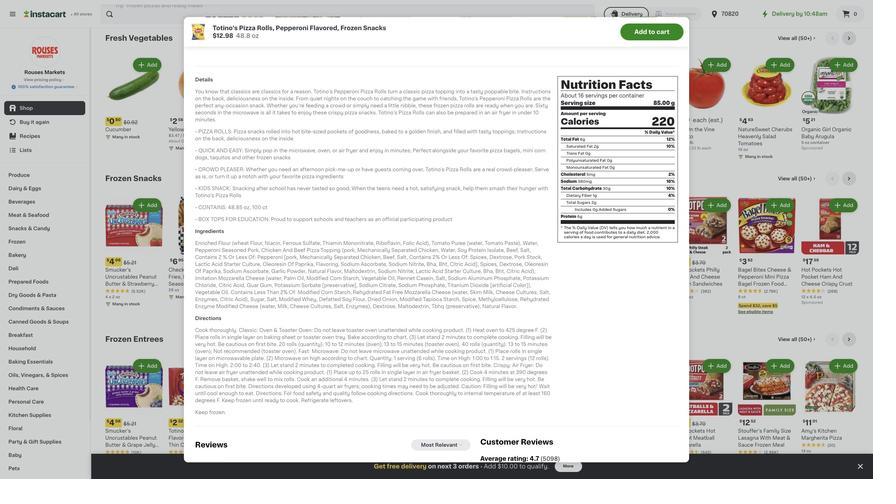 Task type: locate. For each thing, give the bounding box(es) containing it.
turn up snack:
[[215, 174, 225, 179]]

2 39 from the left
[[814, 259, 820, 262]]

0 horizontal spatial 16
[[549, 141, 553, 145]]

70820 button
[[711, 4, 753, 24]]

0 horizontal spatial spend
[[294, 0, 307, 3]]

taquitos
[[210, 155, 231, 160]]

vegetable up citrate,
[[362, 276, 387, 281]]

to inside button
[[649, 29, 656, 34]]

1 $ 17 39 from the left
[[360, 258, 376, 266]]

$5.22 original price: $6.14 element
[[232, 419, 290, 428]]

2 jelly from the left
[[460, 443, 472, 448]]

leave up tray.
[[332, 328, 345, 333]]

14
[[565, 22, 569, 26]]

product. up 1:00
[[466, 349, 487, 354]]

1 save $2.00 button from the left
[[351, 0, 406, 10]]

10% for total carbohydrate 30g
[[667, 187, 675, 191]]

need right teens
[[392, 186, 405, 191]]

acid), up any
[[235, 297, 249, 302]]

1 horizontal spatial let
[[380, 377, 388, 382]]

0.33
[[688, 147, 697, 150]]

save inside buy any 2, save $1 see eligible items
[[254, 304, 264, 308]]

of inside cook thoroughly. classic: oven & toaster oven: do not leave toaster oven unattended while cooking product. (1) heat oven to 425 degree f. (2) place rolls in single layer on baking sheet or toaster oven tray. bake according to chart. (3) let stand 2 minutes to complete cooking. filling will be very hot. be cautious on first bite. 20 rolls (quantity): 10 to 12 minutes (oven); 13 to 15 minutes (toaster oven). 40 rolls (quantity): 13 to 15 minutes (oven); not recommended (toaster oven). fast: microwave: do not leave microwave unattended while cooking product. (1) place rolls in single layer on microwavable plate. (2) microwave on high according to chart. quantity: 1 serving (6 rolls). time on high: 1:00 to 1:15. 2 servings (12 rolls). time on high: 2:00 to 2:40. (3) let stand 2 minutes to completed cooking. filling will be very hot. be cautious on first bite. crispy: air fryer: do not leave air fryer unattended while cooking product. (1) place up to 25 rolls in single layer in air fryer basket. (2) cook 4 minutes at 390 degrees f. remove basket, shake well to mix rolls. cook an additional 4 minutes. (3) let stand 2 minutes to complete cooking. filling will be very hot. be cautious on first bite. directions developed using 4-quart air fryers; cooking times may need to be adjusted. caution: filling will be very hot! wait until cool enough to eat. directions: for food safety and quality follow cooking directions. cook thoroughly to internal temperature of at least 160 degrees f. keep frozen until ready to cook. refrigerate leftovers.
[[516, 391, 521, 396]]

1 06 from the top
[[115, 259, 121, 262]]

$2.32 original price: $3.70 element containing $3.70
[[675, 258, 733, 267]]

instructions for you know that classics are classics for a reason. totino's pepperoni pizza rolls turn a classic pizza topping into a tasty poppable bite. instructions on the back, deliciousness on the inside. from quiet nights on the couch to catching the game with friends, totino's pepperoni pizza rolls are the perfect any-occasion snack. whether you're feeding a crowd or simply need a little nibble, these frozen pizza rolls are ready when you are. sixty seconds in the microwave is all it takes to enjoy these crispy pizza snacks. totino's pizza rolls can also be prepared in an air fryer in under 10 minutes.
[[522, 89, 551, 94]]

2 17 from the left
[[806, 258, 814, 266]]

4 save $2.00 button from the left
[[525, 0, 580, 10]]

into up inside
[[281, 129, 291, 134]]

1 classics from the left
[[231, 89, 251, 94]]

salt,
[[521, 248, 531, 253], [397, 255, 408, 260], [436, 276, 447, 281], [540, 290, 551, 295], [267, 297, 278, 302], [334, 304, 345, 309]]

pocket right fries
[[549, 275, 566, 280]]

view for fresh vegetables
[[779, 36, 791, 41]]

back, for that
[[212, 96, 226, 101]]

seasoned down (wheat
[[222, 248, 247, 253]]

1 vertical spatial meat
[[773, 436, 786, 441]]

pockets for (382)
[[686, 268, 706, 273]]

butter inside $ 4 06 $5.21 smucker's uncrustables peanut butter & grape jelly sandwich
[[105, 443, 121, 448]]

1 (50+) from the top
[[799, 36, 813, 41]]

2 item carousel region from the top
[[105, 172, 860, 327]]

$10.00
[[498, 464, 518, 470]]

0 vertical spatial beef,
[[507, 248, 519, 253]]

12 inside 12 oz link
[[463, 15, 467, 19]]

0 horizontal spatial %
[[223, 255, 227, 260]]

(1) up 1:15.
[[489, 349, 494, 354]]

1 11 from the left
[[553, 419, 559, 427]]

food
[[497, 275, 510, 280], [499, 282, 512, 287], [772, 282, 784, 287]]

1 vertical spatial lactic
[[416, 269, 431, 274]]

with down garlic
[[274, 275, 284, 280]]

0 vertical spatial separated
[[392, 248, 417, 253]]

3 red from the left
[[422, 127, 432, 132]]

sponsored badge image
[[295, 146, 317, 150], [549, 146, 570, 150], [802, 146, 823, 150], [295, 301, 317, 305], [802, 301, 823, 305], [549, 455, 570, 459], [295, 462, 317, 466]]

spend inside spend $32, save $5 see eligible items
[[739, 304, 752, 308]]

nutrition
[[561, 80, 617, 91]]

onion for red onion
[[497, 127, 512, 132]]

1 item carousel region from the top
[[105, 31, 860, 166]]

1 10% from the top
[[667, 145, 675, 149]]

soy down puree
[[458, 248, 467, 253]]

turn inside "you know that classics are classics for a reason. totino's pepperoni pizza rolls turn a classic pizza topping into a tasty poppable bite. instructions on the back, deliciousness on the inside. from quiet nights on the couch to catching the game with friends, totino's pepperoni pizza rolls are the perfect any-occasion snack. whether you're feeding a crowd or simply need a little nibble, these frozen pizza rolls are ready when you are. sixty seconds in the microwave is all it takes to enjoy these crispy pizza snacks. totino's pizza rolls can also be prepared in an air fryer in under 10 minutes."
[[388, 89, 398, 94]]

save for $32,
[[763, 304, 772, 308]]

red bell pepper
[[422, 127, 462, 132]]

powder,
[[287, 269, 307, 274]]

$2.32 original price: $3.70 element for 11
[[675, 419, 733, 428]]

bht, down 79
[[496, 269, 506, 274]]

1 grape from the left
[[127, 443, 142, 448]]

1 bell from the left
[[375, 127, 384, 132]]

1 horizontal spatial time
[[438, 356, 450, 361]]

2 deliciousness from the top
[[227, 136, 261, 141]]

2
[[173, 118, 177, 125], [219, 255, 222, 260], [426, 258, 431, 266], [112, 295, 115, 299], [675, 295, 678, 299], [422, 295, 424, 299], [442, 335, 445, 340], [502, 356, 505, 361], [295, 363, 298, 368], [404, 377, 407, 382], [173, 419, 177, 427], [679, 419, 684, 427], [616, 419, 621, 427], [675, 456, 678, 460]]

0 vertical spatial chicken
[[261, 248, 282, 253]]

sponsored badge image for milton's pizza, cauliflower crust, roasted vegetable, thin & crispy
[[549, 455, 570, 459]]

instructions inside • pizza rolls: pizza snacks rolled into hot bite-sized pockets of goodness, baked to a golden finish, and filled with tasty toppings; instructions on the back, deliciousness on the inside
[[517, 129, 547, 134]]

free up onion,
[[392, 290, 403, 295]]

ready
[[485, 103, 499, 108], [265, 398, 279, 403]]

item carousel region
[[105, 31, 860, 166], [105, 172, 860, 327], [105, 333, 860, 473]]

unattended up (6
[[401, 349, 430, 354]]

less down puree
[[449, 255, 460, 260]]

frozen inside cook thoroughly. classic: oven & toaster oven: do not leave toaster oven unattended while cooking product. (1) heat oven to 425 degree f. (2) place rolls in single layer on baking sheet or toaster oven tray. bake according to chart. (3) let stand 2 minutes to complete cooking. filling will be very hot. be cautious on first bite. 20 rolls (quantity): 10 to 12 minutes (oven); 13 to 15 minutes (toaster oven). 40 rolls (quantity): 13 to 15 minutes (oven); not recommended (toaster oven). fast: microwave: do not leave microwave unattended while cooking product. (1) place rolls in single layer on microwavable plate. (2) microwave on high according to chart. quantity: 1 serving (6 rolls). time on high: 1:00 to 1:15. 2 servings (12 rolls). time on high: 2:00 to 2:40. (3) let stand 2 minutes to completed cooking. filling will be very hot. be cautious on first bite. crispy: air fryer: do not leave air fryer unattended while cooking product. (1) place up to 25 rolls in single layer in air fryer basket. (2) cook 4 minutes at 390 degrees f. remove basket, shake well to mix rolls. cook an additional 4 minutes. (3) let stand 2 minutes to complete cooking. filling will be very hot. be cautious on first bite. directions developed using 4-quart air fryers; cooking times may need to be adjusted. caution: filling will be very hot! wait until cool enough to eat. directions: for food safety and quality follow cooking directions. cook thoroughly to internal temperature of at least 160 degrees f. keep frozen until ready to cook. refrigerate leftovers.
[[236, 398, 252, 403]]

protein
[[561, 215, 577, 219], [469, 248, 486, 253]]

2 10% from the top
[[667, 187, 675, 191]]

1 horizontal spatial thin
[[549, 450, 559, 455]]

1 (10k) from the left
[[131, 451, 142, 455]]

$ inside $ 2 56 each (est.)
[[170, 118, 173, 122]]

1 horizontal spatial water,
[[523, 241, 539, 246]]

pocket for (545)
[[675, 436, 693, 441]]

serving
[[589, 112, 606, 116], [564, 231, 579, 235], [398, 356, 416, 361]]

pocket for (229)
[[422, 275, 439, 280]]

snacks inside $ 2 32 $2.66 totino's pepperoni flavored party pizza thin crust frozen pizza snacks
[[169, 450, 186, 455]]

goods for canned
[[30, 320, 46, 325]]

zatarain's
[[359, 429, 382, 434]]

with inside • kids snack: snacking after school has never tasted so good; when the teens need a hot, satisfying snack, help them smash their hunger with totino's pizza rolls
[[538, 186, 549, 191]]

3 view all (50+) from the top
[[779, 337, 813, 342]]

4.5 for 2
[[682, 456, 688, 460]]

hot. down (6
[[422, 363, 432, 368]]

separated down (pork,
[[334, 255, 359, 260]]

each (est.)
[[501, 117, 532, 123], [693, 117, 724, 123]]

5 up 'hot'
[[299, 118, 304, 125]]

0 vertical spatial culture,
[[242, 262, 262, 267]]

instacart logo image
[[24, 10, 66, 18]]

1 deliciousness from the top
[[227, 96, 261, 101]]

1 hot pockets hot pocket pepperoni pizza from the left
[[359, 268, 403, 287]]

temperature
[[484, 391, 515, 396]]

frozen link
[[4, 235, 85, 249]]

f. left remove
[[195, 377, 199, 382]]

used
[[597, 236, 606, 239]]

seasoned inside checkers & rally's fries, famous, seasoned 28 oz
[[169, 282, 193, 287]]

1 $4.06 original price: $5.21 element from the top
[[105, 258, 163, 267]]

complete down heat
[[474, 335, 497, 340]]

2 view all (50+) button from the top
[[776, 172, 820, 186]]

goods inside dry goods & pasta link
[[19, 293, 36, 298]]

you inside for you radishes fresh, bag 16 oz bag
[[558, 127, 567, 132]]

1 vertical spatial (2)
[[267, 356, 273, 361]]

frozen
[[341, 25, 362, 31], [105, 175, 132, 182], [8, 240, 26, 244], [295, 282, 312, 287], [675, 282, 692, 287], [754, 282, 771, 287], [485, 289, 502, 294], [105, 336, 132, 343], [399, 436, 416, 441], [195, 443, 212, 448], [515, 443, 532, 448], [755, 443, 772, 448]]

deliciousness for pizza
[[227, 136, 261, 141]]

0 vertical spatial food
[[585, 231, 594, 235]]

$ inside the $ 0 80
[[107, 118, 109, 122]]

2 $ 17 39 from the left
[[803, 258, 820, 266]]

total for saturated fat 2g
[[561, 138, 572, 142]]

1 save $2.00 from the left
[[362, 0, 390, 5]]

2 (50+) from the top
[[799, 176, 813, 181]]

save for $35,
[[317, 0, 327, 3]]

0 vertical spatial not
[[323, 328, 331, 333]]

0 vertical spatial daily
[[650, 131, 661, 135]]

thin up (5098)
[[549, 450, 559, 455]]

$ inside $ 11 01
[[803, 420, 806, 423]]

0 horizontal spatial $2.66
[[186, 422, 200, 427]]

$1.36 each (estimated) element
[[485, 117, 543, 126]]

sized
[[313, 129, 326, 134]]

2 oleoresin from the left
[[525, 262, 549, 267]]

2 9 from the left
[[232, 295, 235, 299]]

totino's up $12.98
[[213, 25, 238, 31]]

on inside get free delivery on next 3 orders • add $10.00 to qualify.
[[428, 464, 436, 470]]

1 horizontal spatial delivery
[[773, 11, 795, 17]]

$5
[[328, 0, 333, 3], [773, 304, 778, 308]]

(3)
[[409, 335, 416, 340], [263, 363, 270, 368], [371, 377, 378, 382]]

13 down '425'
[[509, 342, 514, 347]]

1 vertical spatial toaster
[[304, 335, 321, 340]]

2 horizontal spatial oven
[[486, 328, 498, 333]]

4 save $2.00 from the left
[[536, 0, 564, 5]]

None search field
[[100, 4, 595, 24]]

a left golden at the left top
[[405, 129, 408, 134]]

minutes. inside cook thoroughly. classic: oven & toaster oven: do not leave toaster oven unattended while cooking product. (1) heat oven to 425 degree f. (2) place rolls in single layer on baking sheet or toaster oven tray. bake according to chart. (3) let stand 2 minutes to complete cooking. filling will be very hot. be cautious on first bite. 20 rolls (quantity): 10 to 12 minutes (oven); 13 to 15 minutes (toaster oven). 40 rolls (quantity): 13 to 15 minutes (oven); not recommended (toaster oven). fast: microwave: do not leave microwave unattended while cooking product. (1) place rolls in single layer on microwavable plate. (2) microwave on high according to chart. quantity: 1 serving (6 rolls). time on high: 1:00 to 1:15. 2 servings (12 rolls). time on high: 2:00 to 2:40. (3) let stand 2 minutes to completed cooking. filling will be very hot. be cautious on first bite. crispy: air fryer: do not leave air fryer unattended while cooking product. (1) place up to 25 rolls in single layer in air fryer basket. (2) cook 4 minutes at 390 degrees f. remove basket, shake well to mix rolls. cook an additional 4 minutes. (3) let stand 2 minutes to complete cooking. filling will be very hot. be cautious on first bite. directions developed using 4-quart air fryers; cooking times may need to be adjusted. caution: filling will be very hot! wait until cool enough to eat. directions: for food safety and quality follow cooking directions. cook thoroughly to internal temperature of at least 160 degrees f. keep frozen until ready to cook. refrigerate leftovers.
[[349, 377, 370, 382]]

and inside the enriched flour (wheat flour, niacin, ferrous sulfate, thiamin mononitrate, riboflavin, folic acid), tomato puree (water, tomato paste), water, pepperoni seasoned pork, chicken and beef pizza topping (pork, mechanically separated chicken, water, soy protein isolate, beef, salt, contains 2 % or less of: pepperoni [pork, mechanically separated chicken, beef, salt, contains 2% or less of: spices, dextrose, pork stock, lactic acid starter culture, oleoresin of paprika, flavoring, sodium ascorbate, sodium nitrite, bha, bht, citric acid], spices, dextrose, oleoresin of paprika, sodium ascorbate, garlic powder, natural flavor, maltodextrin, sodium nitrite, lactic acid starter culture, bha, bht, citric acid), imitation mozzarella cheese (water, palm oil, modified corn starch, vegetable oil, rennet casein, salt, sodium aluminum phosphate, potassium chloride, citric acid, guar gum, potassium sorbate [preservative], sodium citrate, sodium phosphate, titanium dioxide [artificial color]), vegetable oil. contains less than 2% of: modified corn starch, rehydrated fat free mozzarella cheese (water, skim milk, cheese cultures, salt, enzymes, citric acid), sugar, salt, modified whey, defatted soy flour, dried onion, modified tapioca starch, spice, methylcellulose, rehydrated enzyme modified cheese (water, milk, cheese cultures, salt, enzymes), dextrose, maltodextrin, tbhq (preservative), natural flavor.
[[283, 248, 293, 253]]

serving inside * the % daily value (dv) tells you how much a nutrient in a serving of food contributes to a daily diet. 2,000 calories a day is used for general nutrition advice.
[[564, 231, 579, 235]]

rolls, for totino's pizza rolls, pepperoni flavored, frozen snacks $12.98 48.8 oz
[[257, 25, 275, 31]]

air up red onion $1.84 / lb
[[492, 110, 498, 115]]

and inside hot pockets hot pocket ham and cheese crispy crust
[[833, 275, 843, 280]]

0 horizontal spatial ready
[[265, 398, 279, 403]]

1 horizontal spatial girl
[[823, 127, 831, 132]]

(water, right puree
[[467, 241, 484, 246]]

each inside $0.83 each (estimated) element
[[693, 117, 707, 123]]

2 back, from the top
[[212, 136, 226, 141]]

pepperoni inside totino's pizza rolls, pepperoni flavored, frozen snacks
[[295, 275, 321, 280]]

margherita
[[802, 436, 829, 441]]

internal
[[465, 391, 483, 396]]

totino's right over,
[[426, 167, 445, 172]]

or inside cook thoroughly. classic: oven & toaster oven: do not leave toaster oven unattended while cooking product. (1) heat oven to 425 degree f. (2) place rolls in single layer on baking sheet or toaster oven tray. bake according to chart. (3) let stand 2 minutes to complete cooking. filling will be very hot. be cautious on first bite. 20 rolls (quantity): 10 to 12 minutes (oven); 13 to 15 minutes (toaster oven). 40 rolls (quantity): 13 to 15 minutes (oven); not recommended (toaster oven). fast: microwave: do not leave microwave unattended while cooking product. (1) place rolls in single layer on microwavable plate. (2) microwave on high according to chart. quantity: 1 serving (6 rolls). time on high: 1:00 to 1:15. 2 servings (12 rolls). time on high: 2:00 to 2:40. (3) let stand 2 minutes to completed cooking. filling will be very hot. be cautious on first bite. crispy: air fryer: do not leave air fryer unattended while cooking product. (1) place up to 25 rolls in single layer in air fryer basket. (2) cook 4 minutes at 390 degrees f. remove basket, shake well to mix rolls. cook an additional 4 minutes. (3) let stand 2 minutes to complete cooking. filling will be very hot. be cautious on first bite. directions developed using 4-quart air fryers; cooking times may need to be adjusted. caution: filling will be very hot! wait until cool enough to eat. directions: for food safety and quality follow cooking directions. cook thoroughly to internal temperature of at least 160 degrees f. keep frozen until ready to cook. refrigerate leftovers.
[[297, 335, 302, 340]]

ct for (4.91k)
[[364, 295, 368, 299]]

0 horizontal spatial natural
[[308, 269, 326, 274]]

snacks inside • quick and easy: simply pop in the microwave, oven, or air fryer and enjoy in minutes; perfect alongside your favorite pizza bagels, mini corn dogs, taquitos and other frozen snacks
[[274, 155, 291, 160]]

2 horizontal spatial frozen
[[434, 103, 449, 108]]

with inside the • crowd pleaser: whether you need an afternoon pick-me-up or have guests coming over, totino's pizza rolls are a real crowd-pleaser; serve as is, or turn it up a notch with your favorite pizza ingredients
[[258, 174, 269, 179]]

1 yellow from the left
[[169, 127, 184, 132]]

3 (est.) from the left
[[709, 117, 724, 123]]

06 for smucker's uncrustables peanut butter & grape jelly sandwich
[[115, 420, 121, 423]]

good goes on. with luke bryan. get your menu ready for a good game. smithfield. eckrich. nathans. carando. image
[[196, 0, 340, 43]]

[artificial
[[491, 283, 512, 288]]

uncrustables inside 11 smucker's uncrustables peanut butter & grape jelly sandwich
[[422, 436, 455, 441]]

meat up meal
[[773, 436, 786, 441]]

(2.95k)
[[765, 451, 779, 455]]

of up 'famous,'
[[195, 269, 201, 274]]

up
[[348, 167, 354, 172], [231, 174, 237, 179], [349, 370, 355, 375]]

oz inside 'organic girl organic baby arugula 5 oz container'
[[806, 141, 810, 145]]

1 horizontal spatial for
[[549, 127, 557, 132]]

$2.32 original price: $3.70 element
[[675, 258, 733, 267], [422, 258, 480, 267], [675, 419, 733, 428]]

container inside 'organic girl organic baby arugula 5 oz container'
[[811, 141, 830, 145]]

rolls up prepared
[[465, 103, 475, 108]]

each right 56
[[186, 117, 200, 123]]

1 $2.66 from the left
[[186, 422, 200, 427]]

onions
[[248, 127, 266, 132]]

starch,
[[343, 276, 361, 281], [335, 290, 352, 295], [444, 297, 461, 302]]

1 vertical spatial potassium
[[275, 283, 300, 288]]

0 horizontal spatial chicken,
[[361, 255, 382, 260]]

each right 0.33
[[702, 147, 712, 150]]

filling
[[521, 335, 535, 340], [378, 363, 392, 368], [483, 377, 497, 382], [484, 384, 498, 389]]

/ up 0.33
[[688, 141, 689, 145]]

2 view all (50+) from the top
[[779, 176, 813, 181]]

1 $2.32 original price: $2.66 element from the left
[[169, 419, 226, 428]]

basket,
[[222, 377, 240, 382]]

cholesterol
[[561, 173, 586, 177]]

container down 'arugula'
[[811, 141, 830, 145]]

the
[[564, 226, 572, 230]]

1 horizontal spatial layer
[[243, 335, 255, 340]]

average rating: 4.7 (5098)
[[481, 456, 561, 462]]

rolls inside "you know that classics are classics for a reason. totino's pepperoni pizza rolls turn a classic pizza topping into a tasty poppable bite. instructions on the back, deliciousness on the inside. from quiet nights on the couch to catching the game with friends, totino's pepperoni pizza rolls are the perfect any-occasion snack. whether you're feeding a crowd or simply need a little nibble, these frozen pizza rolls are ready when you are. sixty seconds in the microwave is all it takes to enjoy these crispy pizza snacks. totino's pizza rolls can also be prepared in an air fryer in under 10 minutes."
[[465, 103, 475, 108]]

$2.00 for first save $2.00 button from right
[[549, 0, 564, 5]]

delivery for delivery
[[622, 12, 643, 17]]

acid up rally's
[[212, 262, 223, 267]]

household
[[8, 346, 36, 351]]

2 save from the left
[[420, 0, 432, 5]]

0 horizontal spatial as
[[195, 174, 201, 179]]

0 horizontal spatial container
[[620, 93, 645, 99]]

pockets
[[369, 268, 389, 273], [559, 268, 579, 273], [686, 268, 706, 273], [432, 268, 452, 273], [812, 268, 832, 273], [686, 429, 706, 434]]

for inside for you radishes fresh, bag 16 oz bag
[[549, 127, 557, 132]]

sponsored badge image for organic girl organic baby arugula
[[802, 146, 823, 150]]

food inside * the % daily value (dv) tells you how much a nutrient in a serving of food contributes to a daily diet. 2,000 calories a day is used for general nutrition advice.
[[585, 231, 594, 235]]

0 vertical spatial tasty
[[471, 89, 484, 94]]

bha, up casein, at the bottom of the page
[[427, 262, 438, 267]]

1 vertical spatial goods
[[30, 320, 46, 325]]

spend $32, save $5 see eligible items
[[739, 304, 778, 314]]

$2.32 original price: $2.66 element
[[169, 419, 226, 428], [612, 419, 670, 428]]

chart.
[[394, 335, 408, 340], [354, 356, 369, 361]]

rolls inside • kids snack: snacking after school has never tasted so good; when the teens need a hot, satisfying snack, help them smash their hunger with totino's pizza rolls
[[230, 193, 242, 198]]

for down the contributes
[[607, 236, 613, 239]]

9
[[739, 295, 741, 299], [232, 295, 235, 299]]

$ 17 39 for hot pockets hot pocket pepperoni pizza
[[360, 258, 376, 266]]

spices
[[51, 373, 68, 378]]

/ for red
[[497, 134, 499, 138]]

yellow inside 'yellow onion 3 lb'
[[612, 127, 628, 132]]

pocket for ★★★★★
[[549, 275, 566, 280]]

2 vertical spatial item carousel region
[[105, 333, 860, 473]]

2 bell from the left
[[433, 127, 442, 132]]

(10k)
[[131, 451, 142, 455], [448, 451, 458, 455]]

rolls right 40
[[470, 342, 480, 347]]

tasty inside "you know that classics are classics for a reason. totino's pepperoni pizza rolls turn a classic pizza topping into a tasty poppable bite. instructions on the back, deliciousness on the inside. from quiet nights on the couch to catching the game with friends, totino's pepperoni pizza rolls are the perfect any-occasion snack. whether you're feeding a crowd or simply need a little nibble, these frozen pizza rolls are ready when you are. sixty seconds in the microwave is all it takes to enjoy these crispy pizza snacks. totino's pizza rolls can also be prepared in an air fryer in under 10 minutes."
[[471, 89, 484, 94]]

1 vertical spatial maltodextrin,
[[398, 304, 431, 309]]

0 horizontal spatial $5
[[328, 0, 333, 3]]

spice,
[[462, 297, 477, 302]]

1 vertical spatial chicken,
[[361, 255, 382, 260]]

1 horizontal spatial it
[[226, 174, 230, 179]]

totino's inside the • crowd pleaser: whether you need an afternoon pick-me-up or have guests coming over, totino's pizza rolls are a real crowd-pleaser; serve as is, or turn it up a notch with your favorite pizza ingredients
[[426, 167, 445, 172]]

are
[[252, 89, 260, 94], [534, 96, 542, 101], [476, 103, 484, 108], [473, 167, 481, 172]]

total fat 8g
[[561, 138, 586, 142]]

of up calories on the right of the page
[[580, 231, 584, 235]]

save $2.00 for first save $2.00 button from right
[[536, 0, 564, 5]]

qualify.
[[527, 464, 549, 470]]

items inside spend $32, save $5 see eligible items
[[763, 310, 774, 314]]

100
[[252, 205, 261, 210]]

2:40.
[[249, 363, 262, 368]]

x for 4
[[109, 295, 111, 299]]

has
[[287, 186, 296, 191]]

goods inside canned goods & soups link
[[30, 320, 46, 325]]

hot pockets hot pocket pepperoni pizza for (4.91k)
[[359, 268, 403, 287]]

1 or from the left
[[229, 255, 235, 260]]

3 (50+) from the top
[[799, 337, 813, 342]]

17 down "mononitrate,"
[[363, 258, 370, 266]]

3 $2.00 from the left
[[491, 0, 506, 5]]

spend for eligible
[[739, 304, 752, 308]]

pizza inside bagel bites cheese & pepperoni mini pizza bagel frozen food snacks
[[777, 275, 790, 280]]

about down $2.54
[[675, 147, 687, 150]]

$4.05 element
[[612, 117, 670, 126]]

(4.91k)
[[385, 290, 398, 294]]

total
[[561, 138, 572, 142], [561, 187, 572, 191], [567, 201, 576, 205]]

1 9 from the left
[[739, 295, 741, 299]]

pockets for (545)
[[686, 429, 706, 434]]

(quantity): up 1:15.
[[482, 342, 507, 347]]

skim
[[470, 290, 482, 295]]

food for 5
[[499, 282, 512, 287]]

0 vertical spatial high:
[[459, 356, 472, 361]]

green for green onions (scallions) 1 bunch
[[232, 127, 247, 132]]

0 horizontal spatial favorite
[[282, 174, 301, 179]]

and down • pizza rolls: pizza snacks rolled into hot bite-sized pockets of goodness, baked to a golden finish, and filled with tasty toppings; instructions on the back, deliciousness on the inside at the top of page
[[359, 148, 369, 153]]

rolls left can
[[413, 110, 425, 115]]

0 vertical spatial thin
[[169, 443, 179, 448]]

/
[[181, 134, 182, 138], [497, 134, 499, 138], [688, 141, 689, 145]]

10 down sixty
[[534, 110, 539, 115]]

buy
[[20, 120, 30, 125], [233, 304, 241, 308]]

85.00
[[654, 101, 670, 106]]

x for 2
[[425, 295, 428, 299]]

3 save $2.00 from the left
[[478, 0, 506, 5]]

3 save from the left
[[478, 0, 490, 5]]

rehydrated up dried
[[353, 290, 382, 295]]

buy for buy any 2, save $1 see eligible items
[[233, 304, 241, 308]]

63
[[749, 118, 754, 122]]

mozzarella down casein, at the bottom of the page
[[405, 290, 431, 295]]

• inside the • crowd pleaser: whether you need an afternoon pick-me-up or have guests coming over, totino's pizza rolls are a real crowd-pleaser; serve as is, or turn it up a notch with your favorite pizza ingredients
[[195, 167, 197, 172]]

2 vertical spatial do
[[536, 363, 543, 368]]

0 vertical spatial mechanically
[[358, 248, 390, 253]]

treatment tracker modal dialog
[[91, 454, 874, 479]]

• for • kids snack: snacking after school has never tasted so good; when the teens need a hot, satisfying snack, help them smash their hunger with totino's pizza rolls
[[195, 186, 197, 191]]

2 red from the left
[[675, 127, 685, 132]]

2 horizontal spatial place
[[496, 349, 509, 354]]

girl up 'arugula'
[[823, 127, 831, 132]]

crispy inside ore-ida extra crispy fast food french fries fried food snacks frozen potatoes
[[519, 268, 536, 273]]

1 horizontal spatial vegetables
[[485, 450, 513, 455]]

1 horizontal spatial serving
[[564, 231, 579, 235]]

$ inside the $ 5 79
[[487, 259, 489, 262]]

1 15 from the left
[[397, 342, 402, 347]]

cheese up mini
[[768, 268, 787, 273]]

1 vertical spatial supplies
[[40, 440, 62, 445]]

yellow for yellow onion 3 lb
[[612, 127, 628, 132]]

pleaser;
[[514, 167, 534, 172]]

stock inside 10.2 oz many in stock
[[192, 463, 203, 467]]

$2.66 inside $ 2 32 $2.66 totino's pepperoni flavored party pizza thin crust frozen pizza snacks
[[186, 422, 200, 427]]

total for dietary fiber 1g
[[561, 187, 572, 191]]

all for 3
[[792, 176, 798, 181]]

1 horizontal spatial you
[[558, 127, 567, 132]]

keep down 'enough'
[[222, 398, 235, 403]]

2 vertical spatial baby
[[8, 453, 22, 458]]

1 rolls). from the left
[[423, 356, 437, 361]]

are up sixty
[[534, 96, 542, 101]]

or right oven,
[[333, 148, 338, 153]]

2 11 from the left
[[426, 419, 433, 427]]

1 horizontal spatial minutes.
[[349, 377, 370, 382]]

17 for hot pockets hot pocket ham and cheese crispy crust
[[806, 258, 814, 266]]

1 horizontal spatial bell
[[433, 127, 442, 132]]

1 vertical spatial until
[[253, 398, 264, 403]]

2 horizontal spatial /
[[688, 141, 689, 145]]

with up after
[[258, 174, 269, 179]]

baby for 5
[[326, 127, 339, 132]]

& inside $ 4 06 $5.21 smucker's uncrustables peanut butter & grape jelly sandwich
[[122, 443, 126, 448]]

2 $2.00 from the left
[[433, 0, 448, 5]]

1 view all (50+) from the top
[[779, 36, 813, 41]]

rolls, inside totino's pizza rolls, pepperoni flavored, frozen snacks
[[330, 268, 343, 273]]

oz
[[468, 15, 473, 19], [570, 22, 575, 26], [672, 22, 676, 26], [252, 33, 259, 38], [554, 141, 559, 145], [806, 141, 810, 145], [744, 148, 749, 152], [175, 288, 179, 292], [116, 295, 120, 299], [305, 295, 310, 299], [491, 295, 496, 299], [689, 295, 694, 299], [236, 295, 240, 299], [436, 295, 441, 299], [818, 295, 822, 299], [807, 449, 812, 453], [178, 456, 182, 460], [689, 456, 694, 460]]

2 $2.66 from the left
[[629, 422, 643, 427]]

into inside "you know that classics are classics for a reason. totino's pepperoni pizza rolls turn a classic pizza topping into a tasty poppable bite. instructions on the back, deliciousness on the inside. from quiet nights on the couch to catching the game with friends, totino's pepperoni pizza rolls are the perfect any-occasion snack. whether you're feeding a crowd or simply need a little nibble, these frozen pizza rolls are ready when you are. sixty seconds in the microwave is all it takes to enjoy these crispy pizza snacks. totino's pizza rolls can also be prepared in an air fryer in under 10 minutes."
[[456, 89, 466, 94]]

0 vertical spatial 06
[[115, 259, 121, 262]]

separated down the folic
[[392, 248, 417, 253]]

3 view all (50+) button from the top
[[776, 333, 820, 347]]

servings inside cook thoroughly. classic: oven & toaster oven: do not leave toaster oven unattended while cooking product. (1) heat oven to 425 degree f. (2) place rolls in single layer on baking sheet or toaster oven tray. bake according to chart. (3) let stand 2 minutes to complete cooking. filling will be very hot. be cautious on first bite. 20 rolls (quantity): 10 to 12 minutes (oven); 13 to 15 minutes (toaster oven). 40 rolls (quantity): 13 to 15 minutes (oven); not recommended (toaster oven). fast: microwave: do not leave microwave unattended while cooking product. (1) place rolls in single layer on microwavable plate. (2) microwave on high according to chart. quantity: 1 serving (6 rolls). time on high: 1:00 to 1:15. 2 servings (12 rolls). time on high: 2:00 to 2:40. (3) let stand 2 minutes to completed cooking. filling will be very hot. be cautious on first bite. crispy: air fryer: do not leave air fryer unattended while cooking product. (1) place up to 25 rolls in single layer in air fryer basket. (2) cook 4 minutes at 390 degrees f. remove basket, shake well to mix rolls. cook an additional 4 minutes. (3) let stand 2 minutes to complete cooking. filling will be very hot. be cautious on first bite. directions developed using 4-quart air fryers; cooking times may need to be adjusted. caution: filling will be very hot! wait until cool enough to eat. directions: for food safety and quality follow cooking directions. cook thoroughly to internal temperature of at least 160 degrees f. keep frozen until ready to cook. refrigerate leftovers.
[[506, 356, 527, 361]]

*
[[561, 226, 563, 230]]

pepperoni inside bagel bites cheese & pepperoni mini pizza bagel frozen food snacks
[[739, 275, 764, 280]]

by
[[797, 11, 803, 17]]

1 jelly from the left
[[144, 443, 156, 448]]

degrees down cool
[[195, 398, 216, 403]]

1 horizontal spatial buy
[[233, 304, 241, 308]]

red
[[485, 127, 495, 132], [675, 127, 685, 132], [422, 127, 432, 132]]

bakery
[[8, 253, 26, 258]]

1 view all (50+) button from the top
[[776, 31, 820, 45]]

perfect
[[413, 148, 431, 153]]

• for • quick and easy: simply pop in the microwave, oven, or air fryer and enjoy in minutes; perfect alongside your favorite pizza bagels, mini corn dogs, taquitos and other frozen snacks
[[195, 148, 197, 153]]

simply
[[245, 148, 262, 153]]

1 horizontal spatial oven).
[[446, 342, 461, 347]]

1 horizontal spatial save
[[317, 0, 327, 3]]

view all (50+) button for 5
[[776, 31, 820, 45]]

follow
[[352, 391, 366, 396]]

flavored, for totino's pizza rolls, pepperoni flavored, frozen snacks $12.98 48.8 oz
[[310, 25, 339, 31]]

less up 'sugar,'
[[254, 290, 266, 295]]

3 green giant riced veggies gluten free cauliflower, frozen vegetables
[[485, 419, 535, 455]]

spend up fees
[[294, 0, 307, 3]]

$2.56 each (estimated) element
[[169, 117, 226, 126]]

$5 for spend $35, save $5 on fees see eligible items
[[328, 0, 333, 3]]

9 for 10
[[232, 295, 235, 299]]

these up can
[[419, 103, 433, 108]]

onion inside red onion $1.84 / lb
[[497, 127, 512, 132]]

2 hot pockets hot pocket pepperoni pizza from the left
[[549, 268, 593, 287]]

flavored, inside totino's pizza rolls, pepperoni flavored, frozen snacks $12.98 48.8 oz
[[310, 25, 339, 31]]

0 horizontal spatial while
[[269, 370, 282, 375]]

flavored, for totino's pizza rolls, pepperoni flavored, frozen snacks
[[322, 275, 344, 280]]

onion inside yellow onion $3.47 / lb about 0.74 lb each
[[186, 127, 201, 132]]

2 horizontal spatial product.
[[466, 349, 487, 354]]

2 horizontal spatial baby
[[802, 134, 815, 139]]

1 vertical spatial about
[[169, 140, 180, 143]]

yellow
[[169, 127, 184, 132], [612, 127, 628, 132]]

pizza inside amy's kitchen margherita pizza
[[830, 436, 843, 441]]

view all (50+) for 17
[[779, 176, 813, 181]]

2 classics from the left
[[261, 89, 281, 94]]

green up veggies
[[485, 429, 501, 434]]

3 onion from the left
[[629, 127, 644, 132]]

1 red from the left
[[485, 127, 495, 132]]

jelly inside $ 4 06 $5.21 smucker's uncrustables peanut butter & grape jelly sandwich
[[144, 443, 156, 448]]

1 horizontal spatial mechanically
[[358, 248, 390, 253]]

quantity:
[[370, 356, 393, 361]]

whether inside "you know that classics are classics for a reason. totino's pepperoni pizza rolls turn a classic pizza topping into a tasty poppable bite. instructions on the back, deliciousness on the inside. from quiet nights on the couch to catching the game with friends, totino's pepperoni pizza rolls are the perfect any-occasion snack. whether you're feeding a crowd or simply need a little nibble, these frozen pizza rolls are ready when you are. sixty seconds in the microwave is all it takes to enjoy these crispy pizza snacks. totino's pizza rolls can also be prepared in an air fryer in under 10 minutes."
[[267, 103, 288, 108]]

per for container
[[609, 93, 618, 99]]

0 horizontal spatial degrees
[[195, 398, 216, 403]]

canned
[[8, 320, 28, 325]]

$4.06 original price: $5.21 element for 6
[[105, 258, 163, 267]]

milk, right $1
[[278, 304, 289, 309]]

2 12 ct from the left
[[549, 295, 558, 299]]

5 inside 5 organic girl baby spinach
[[299, 118, 304, 125]]

1 horizontal spatial contains
[[231, 290, 253, 295]]

rolls, inside totino's pizza rolls, pepperoni flavored, frozen snacks $12.98 48.8 oz
[[257, 25, 275, 31]]

minutes up 40
[[446, 335, 466, 340]]

2 horizontal spatial (2)
[[541, 328, 548, 333]]

2 save $2.00 button from the left
[[409, 0, 464, 10]]

$1.13 original price: $2.32 element
[[422, 117, 480, 126]]

2 horizontal spatial %
[[645, 131, 649, 135]]

it down "pleaser:"
[[226, 174, 230, 179]]

view pricing policy link
[[24, 77, 66, 83]]

$ inside $ 12 98
[[297, 259, 299, 262]]

1 onion from the left
[[186, 127, 201, 132]]

save $2.00 for fourth save $2.00 button from the right
[[362, 0, 390, 5]]

good;
[[337, 186, 351, 191]]

$4.06 original price: $5.21 element
[[105, 258, 163, 267], [105, 419, 163, 428]]

1 (quantity): from the left
[[298, 342, 324, 347]]

whether inside the • crowd pleaser: whether you need an afternoon pick-me-up or have guests coming over, totino's pizza rolls are a real crowd-pleaser; serve as is, or turn it up a notch with your favorite pizza ingredients
[[246, 167, 267, 172]]

2 yellow from the left
[[612, 127, 628, 132]]

2 vertical spatial place
[[334, 370, 348, 375]]

$2.00 for second save $2.00 button from the right
[[491, 0, 506, 5]]

chicken inside zatarain's blackened chicken alfredo frozen dinner
[[359, 436, 379, 441]]

chicken, down "mononitrate,"
[[361, 255, 382, 260]]

per up the calories
[[580, 112, 588, 116]]

1 horizontal spatial $ 17 39
[[803, 258, 820, 266]]

0 vertical spatial bagel
[[739, 268, 753, 273]]

me-
[[338, 167, 348, 172]]

0 inside button
[[854, 12, 858, 17]]

pocket for (268)
[[802, 275, 819, 280]]

1 (est.) from the left
[[201, 117, 216, 123]]

lb inside 'yellow onion 3 lb'
[[615, 134, 619, 138]]

each (est.) down under
[[501, 117, 532, 123]]

bell for green
[[375, 127, 384, 132]]

2 (est.) from the left
[[517, 117, 532, 123]]

rolls up air
[[511, 349, 521, 354]]

0 vertical spatial vegetable
[[362, 276, 387, 281]]

seasoned inside the enriched flour (wheat flour, niacin, ferrous sulfate, thiamin mononitrate, riboflavin, folic acid), tomato puree (water, tomato paste), water, pepperoni seasoned pork, chicken and beef pizza topping (pork, mechanically separated chicken, water, soy protein isolate, beef, salt, contains 2 % or less of: pepperoni [pork, mechanically separated chicken, beef, salt, contains 2% or less of: spices, dextrose, pork stock, lactic acid starter culture, oleoresin of paprika, flavoring, sodium ascorbate, sodium nitrite, bha, bht, citric acid], spices, dextrose, oleoresin of paprika, sodium ascorbate, garlic powder, natural flavor, maltodextrin, sodium nitrite, lactic acid starter culture, bha, bht, citric acid), imitation mozzarella cheese (water, palm oil, modified corn starch, vegetable oil, rennet casein, salt, sodium aluminum phosphate, potassium chloride, citric acid, guar gum, potassium sorbate [preservative], sodium citrate, sodium phosphate, titanium dioxide [artificial color]), vegetable oil. contains less than 2% of: modified corn starch, rehydrated fat free mozzarella cheese (water, skim milk, cheese cultures, salt, enzymes, citric acid), sugar, salt, modified whey, defatted soy flour, dried onion, modified tapioca starch, spice, methylcellulose, rehydrated enzyme modified cheese (water, milk, cheese cultures, salt, enzymes), dextrose, maltodextrin, tbhq (preservative), natural flavor.
[[222, 248, 247, 253]]

fries,
[[169, 275, 182, 280]]

1 vertical spatial favorite
[[282, 174, 301, 179]]

you know that classics are classics for a reason. totino's pepperoni pizza rolls turn a classic pizza topping into a tasty poppable bite. instructions on the back, deliciousness on the inside. from quiet nights on the couch to catching the game with friends, totino's pepperoni pizza rolls are the perfect any-occasion snack. whether you're feeding a crowd or simply need a little nibble, these frozen pizza rolls are ready when you are. sixty seconds in the microwave is all it takes to enjoy these crispy pizza snacks. totino's pizza rolls can also be prepared in an air fryer in under 10 minutes.
[[195, 89, 551, 122]]

party & gift supplies link
[[4, 435, 85, 449]]

on up remove
[[209, 363, 215, 368]]

whether up 'notch' in the left top of the page
[[246, 167, 267, 172]]

1 12 ct from the left
[[359, 295, 368, 299]]

buy inside buy any 2, save $1 see eligible items
[[233, 304, 241, 308]]

hot inside hot pockets philly steak and cheese frozen sandwiches
[[675, 268, 684, 273]]

crowd
[[198, 167, 219, 172]]

and
[[217, 148, 228, 153]]

all for 4
[[792, 36, 798, 41]]

baby inside 5 organic girl baby spinach
[[326, 127, 339, 132]]

4 $2.00 from the left
[[549, 0, 564, 5]]

17 for hot pockets hot pocket pepperoni pizza
[[363, 258, 370, 266]]

save $2.00 for second save $2.00 button from the right
[[478, 0, 506, 5]]

pizza inside the • crowd pleaser: whether you need an afternoon pick-me-up or have guests coming over, totino's pizza rolls are a real crowd-pleaser; serve as is, or turn it up a notch with your favorite pizza ingredients
[[302, 174, 315, 179]]

2 $4.06 original price: $5.21 element from the top
[[105, 419, 163, 428]]

• inside • quick and easy: simply pop in the microwave, oven, or air fryer and enjoy in minutes; perfect alongside your favorite pizza bagels, mini corn dogs, taquitos and other frozen snacks
[[195, 148, 197, 153]]

items down $1
[[256, 310, 267, 314]]

4.5 down hot pockets hot pocket ham and cheese crispy crust
[[810, 295, 817, 299]]

0 vertical spatial product.
[[444, 328, 465, 333]]

nitrite, up casein, at the bottom of the page
[[409, 262, 426, 267]]

with right filled
[[467, 129, 478, 134]]

1 pepper from the left
[[386, 127, 403, 132]]

pocket inside hot pockets hot pocket pepperoni pizza crispy crust
[[422, 275, 439, 280]]

$4.64 original price: $5.21 element
[[359, 419, 416, 428]]

3
[[553, 118, 558, 125], [612, 134, 615, 138], [743, 258, 748, 266], [489, 419, 494, 427], [453, 464, 457, 470]]

2 each (est.) from the left
[[693, 117, 724, 123]]

2 rolls). from the left
[[537, 356, 550, 361]]

1 vertical spatial 06
[[115, 420, 121, 423]]

2 grape from the left
[[444, 443, 459, 448]]

you up school
[[268, 167, 278, 172]]

1 vertical spatial $4.06 original price: $5.21 element
[[105, 419, 163, 428]]

it left takes
[[273, 110, 276, 115]]

each inside $ 2 56 each (est.)
[[186, 117, 200, 123]]

save right $32,
[[763, 304, 772, 308]]

11 for 11 smucker's uncrustables peanut butter & grape jelly sandwich
[[426, 419, 433, 427]]

pizza up game at the left top of page
[[422, 89, 434, 94]]

% right the
[[573, 226, 576, 230]]

$ inside $ 10 43
[[233, 259, 236, 262]]

care for personal care
[[32, 400, 44, 405]]

0 horizontal spatial oven).
[[282, 349, 297, 354]]

sugars
[[577, 201, 591, 205], [613, 208, 627, 212]]

0 vertical spatial of
[[349, 129, 354, 134]]

salt, down defatted
[[334, 304, 345, 309]]

1 horizontal spatial protein
[[561, 215, 577, 219]]

leave up remove
[[205, 370, 218, 375]]

baking essentials link
[[4, 355, 85, 369]]

2 vertical spatial %
[[223, 255, 227, 260]]

1 vertical spatial for
[[607, 236, 613, 239]]

items up totino's pizza rolls, pepperoni flavored, frozen snacks $12.98 48.8 oz
[[317, 11, 328, 15]]

household link
[[4, 342, 85, 355]]

serving up calories on the right of the page
[[564, 231, 579, 235]]

$1.38 element
[[232, 117, 290, 126]]

1 39 from the left
[[371, 259, 376, 262]]

prepared foods
[[8, 280, 49, 284]]

2 onion from the left
[[497, 127, 512, 132]]

view for frozen entrees
[[779, 337, 791, 342]]

item carousel region containing frozen entrees
[[105, 333, 860, 473]]

bell down the $1.13 original price: $2.32 "element"
[[433, 127, 442, 132]]

your inside • quick and easy: simply pop in the microwave, oven, or air fryer and enjoy in minutes; perfect alongside your favorite pizza bagels, mini corn dogs, taquitos and other frozen snacks
[[458, 148, 469, 153]]

oil,
[[297, 276, 305, 281], [388, 276, 396, 281]]

for inside cook thoroughly. classic: oven & toaster oven: do not leave toaster oven unattended while cooking product. (1) heat oven to 425 degree f. (2) place rolls in single layer on baking sheet or toaster oven tray. bake according to chart. (3) let stand 2 minutes to complete cooking. filling will be very hot. be cautious on first bite. 20 rolls (quantity): 10 to 12 minutes (oven); 13 to 15 minutes (toaster oven). 40 rolls (quantity): 13 to 15 minutes (oven); not recommended (toaster oven). fast: microwave: do not leave microwave unattended while cooking product. (1) place rolls in single layer on microwavable plate. (2) microwave on high according to chart. quantity: 1 serving (6 rolls). time on high: 1:00 to 1:15. 2 servings (12 rolls). time on high: 2:00 to 2:40. (3) let stand 2 minutes to completed cooking. filling will be very hot. be cautious on first bite. crispy: air fryer: do not leave air fryer unattended while cooking product. (1) place up to 25 rolls in single layer in air fryer basket. (2) cook 4 minutes at 390 degrees f. remove basket, shake well to mix rolls. cook an additional 4 minutes. (3) let stand 2 minutes to complete cooking. filling will be very hot. be cautious on first bite. directions developed using 4-quart air fryers; cooking times may need to be adjusted. caution: filling will be very hot! wait until cool enough to eat. directions: for food safety and quality follow cooking directions. cook thoroughly to internal temperature of at least 160 degrees f. keep frozen until ready to cook. refrigerate leftovers.
[[284, 391, 292, 396]]

$4.06 original price: $5.21 element for $2.66
[[105, 419, 163, 428]]

bell for red
[[433, 127, 442, 132]]

g
[[672, 101, 675, 106]]

3 item carousel region from the top
[[105, 333, 860, 473]]

all stores
[[74, 12, 92, 16]]

0 vertical spatial ready
[[485, 103, 499, 108]]

2 pepper from the left
[[444, 127, 462, 132]]

deliciousness inside • pizza rolls: pizza snacks rolled into hot bite-sized pockets of goodness, baked to a golden finish, and filled with tasty toppings; instructions on the back, deliciousness on the inside
[[227, 136, 261, 141]]

rolls). right (12
[[537, 356, 550, 361]]

red down can
[[422, 127, 432, 132]]

12 ct for (4.91k)
[[359, 295, 368, 299]]

lactic up casein, at the bottom of the page
[[416, 269, 431, 274]]

stand up times
[[389, 377, 403, 382]]

0 horizontal spatial bht,
[[439, 262, 449, 267]]

(wheat
[[232, 241, 249, 246]]

pockets up the meatball
[[686, 429, 706, 434]]

0 horizontal spatial snacks
[[248, 129, 265, 134]]

1 girl from the left
[[316, 127, 325, 132]]

0 vertical spatial toaster
[[347, 328, 364, 333]]

2 vertical spatial mozzarella
[[675, 443, 702, 448]]

1 each (est.) from the left
[[501, 117, 532, 123]]

radishes
[[568, 127, 591, 132]]

2 06 from the top
[[115, 420, 121, 423]]

peanut up strawberry
[[139, 275, 157, 280]]

0 horizontal spatial according
[[322, 356, 347, 361]]

2 girl from the left
[[823, 127, 831, 132]]

most relevant button
[[412, 440, 471, 451]]

1 horizontal spatial (10k)
[[448, 451, 458, 455]]

food for 3
[[772, 282, 784, 287]]

bagel up 9 ct
[[739, 282, 753, 287]]

meat inside stouffer's family size lasagna with meat & sauce frozen meal
[[773, 436, 786, 441]]

10 inside naturesweet cherubs heavenly salad tomatoes 10 oz
[[739, 148, 743, 152]]

2 save $2.00 from the left
[[420, 0, 448, 5]]

to inside • pizza rolls: pizza snacks rolled into hot bite-sized pockets of goodness, baked to a golden finish, and filled with tasty toppings; instructions on the back, deliciousness on the inside
[[399, 129, 404, 134]]

1 vertical spatial leave
[[359, 349, 372, 354]]

1 horizontal spatial rehydrated
[[520, 297, 550, 302]]

the inside • quick and easy: simply pop in the microwave, oven, or air fryer and enjoy in minutes; perfect alongside your favorite pizza bagels, mini corn dogs, taquitos and other frozen snacks
[[280, 148, 288, 153]]

on
[[334, 0, 339, 3], [195, 96, 202, 101], [262, 96, 268, 101], [341, 96, 347, 101], [195, 136, 202, 141], [262, 136, 268, 141], [257, 335, 263, 340], [248, 342, 255, 347], [209, 356, 215, 361], [302, 356, 309, 361], [451, 356, 458, 361], [209, 363, 215, 368], [463, 363, 470, 368], [218, 384, 224, 389], [428, 464, 436, 470]]

product group
[[105, 57, 163, 142], [169, 57, 226, 153], [232, 57, 290, 154], [295, 57, 353, 152], [359, 57, 416, 142], [422, 57, 480, 133], [485, 57, 543, 153], [549, 57, 606, 152], [612, 57, 670, 147], [675, 57, 733, 151], [739, 57, 796, 161], [802, 57, 860, 152], [105, 197, 163, 309], [169, 197, 226, 302], [232, 197, 290, 315], [295, 197, 353, 307], [485, 197, 543, 324], [549, 197, 606, 315], [612, 197, 670, 300], [675, 197, 733, 300], [739, 197, 796, 315], [802, 197, 860, 307], [105, 358, 163, 461], [169, 358, 226, 470], [232, 358, 290, 470], [295, 358, 353, 468], [359, 358, 416, 454], [422, 358, 480, 461], [485, 358, 543, 455], [549, 358, 606, 461], [675, 358, 733, 461], [739, 358, 796, 461], [802, 358, 860, 461]]

ascorbate, up citrate,
[[361, 262, 388, 267]]

are inside the • crowd pleaser: whether you need an afternoon pick-me-up or have guests coming over, totino's pizza rolls are a real crowd-pleaser; serve as is, or turn it up a notch with your favorite pizza ingredients
[[473, 167, 481, 172]]

1 $2.00 from the left
[[375, 0, 390, 5]]

crust
[[453, 282, 467, 287], [840, 282, 853, 287], [180, 443, 194, 448]]

prepared foods link
[[4, 275, 85, 289]]

the right 'on'
[[695, 127, 703, 132]]

4.5 for $
[[810, 295, 817, 299]]

organic inside 5 organic girl baby spinach
[[295, 127, 315, 132]]

enzymes,
[[195, 297, 219, 302]]

(50+) for 17
[[799, 176, 813, 181]]

$3.70 for $
[[693, 261, 706, 266]]

frozen inside • quick and easy: simply pop in the microwave, oven, or air fryer and enjoy in minutes; perfect alongside your favorite pizza bagels, mini corn dogs, taquitos and other frozen snacks
[[257, 155, 272, 160]]

an left the official
[[375, 217, 381, 222]]

1 17 from the left
[[363, 258, 370, 266]]

0 vertical spatial cautious
[[226, 342, 247, 347]]

totino's inside totino's pizza rolls, pepperoni flavored, frozen snacks $12.98 48.8 oz
[[213, 25, 238, 31]]

crowd-
[[497, 167, 514, 172]]

buy for buy it again
[[20, 120, 30, 125]]

shake
[[241, 377, 256, 382]]

totino's inside • kids snack: snacking after school has never tasted so good; when the teens need a hot, satisfying snack, help them smash their hunger with totino's pizza rolls
[[195, 193, 214, 198]]

pizza inside • quick and easy: simply pop in the microwave, oven, or air fryer and enjoy in minutes; perfect alongside your favorite pizza bagels, mini corn dogs, taquitos and other frozen snacks
[[490, 148, 503, 153]]

1 back, from the top
[[212, 96, 226, 101]]

mozzarella down the meatball
[[675, 443, 702, 448]]

onion for yellow onion
[[629, 127, 644, 132]]

product group containing 6
[[169, 197, 226, 302]]



Task type: describe. For each thing, give the bounding box(es) containing it.
$ 17 39 for hot pockets hot pocket ham and cheese crispy crust
[[803, 258, 820, 266]]

fat up 30g in the right of the page
[[603, 166, 609, 170]]

stouffer's
[[739, 429, 763, 434]]

ct for (2.79k)
[[742, 295, 746, 299]]

you inside "you know that classics are classics for a reason. totino's pepperoni pizza rolls turn a classic pizza topping into a tasty poppable bite. instructions on the back, deliciousness on the inside. from quiet nights on the couch to catching the game with friends, totino's pepperoni pizza rolls are the perfect any-occasion snack. whether you're feeding a crowd or simply need a little nibble, these frozen pizza rolls are ready when you are. sixty seconds in the microwave is all it takes to enjoy these crispy pizza snacks. totino's pizza rolls can also be prepared in an air fryer in under 10 minutes."
[[515, 103, 524, 108]]

2 horizontal spatial not
[[350, 349, 358, 354]]

crispy inside hot pockets hot pocket ham and cheese crispy crust
[[822, 282, 838, 287]]

sodium up titanium
[[448, 276, 467, 281]]

all for 12
[[792, 337, 798, 342]]

48.8 inside totino's pizza rolls, pepperoni flavored, frozen snacks $12.98 48.8 oz
[[236, 33, 251, 38]]

• for • contains: 48.85 oz, 100 ct
[[195, 205, 197, 210]]

deli
[[8, 266, 18, 271]]

or left have at left top
[[356, 167, 361, 172]]

care for health care
[[26, 386, 39, 391]]

fiber
[[582, 194, 592, 198]]

minutes up the may
[[408, 377, 428, 382]]

2 vertical spatial stand
[[389, 377, 403, 382]]

bite. down 1:15.
[[482, 363, 493, 368]]

1 vertical spatial do
[[341, 349, 348, 354]]

each inside yellow onion $3.47 / lb about 0.74 lb each
[[195, 140, 205, 143]]

are.
[[526, 103, 535, 108]]

markets
[[44, 70, 65, 75]]

view for frozen snacks
[[779, 176, 791, 181]]

0 horizontal spatial first
[[225, 384, 235, 389]]

0 vertical spatial first
[[256, 342, 266, 347]]

view inside view all link
[[346, 17, 356, 21]]

fat right 'saturated'
[[587, 145, 593, 149]]

1 horizontal spatial natural
[[483, 304, 501, 309]]

pizza down friends,
[[451, 103, 463, 108]]

1 vertical spatial time
[[195, 363, 207, 368]]

cooking up 'follow'
[[362, 384, 381, 389]]

red for red on the vine tomato
[[675, 127, 685, 132]]

sponsored badge image for totino's pizza rolls, pepperoni flavored, frozen snacks
[[295, 301, 317, 305]]

view pricing policy
[[24, 78, 61, 82]]

a left "real"
[[482, 167, 485, 172]]

mix
[[274, 377, 283, 382]]

gluten
[[506, 436, 523, 441]]

[pork,
[[284, 255, 299, 260]]

tomato inside the red on the vine tomato $2.54 / lb about 0.33 lb each
[[675, 134, 694, 139]]

on
[[687, 127, 694, 132]]

frozen inside zatarain's blackened chicken alfredo frozen dinner
[[399, 436, 416, 441]]

vegetables inside 3 green giant riced veggies gluten free cauliflower, frozen vegetables
[[485, 450, 513, 455]]

& inside bagel bites cheese & pepperoni mini pizza bagel frozen food snacks
[[788, 268, 792, 273]]

39 for ham
[[814, 259, 820, 262]]

1 horizontal spatial milk,
[[484, 290, 495, 295]]

pockets for (229)
[[432, 268, 452, 273]]

1 horizontal spatial cooking.
[[461, 377, 482, 382]]

• for • pizza rolls: pizza snacks rolled into hot bite-sized pockets of goodness, baked to a golden finish, and filled with tasty toppings; instructions on the back, deliciousness on the inside
[[195, 129, 197, 134]]

fast
[[485, 275, 496, 280]]

lb right 0.74
[[191, 140, 194, 143]]

5 left 79
[[489, 258, 494, 266]]

citric left the acid],
[[450, 262, 464, 267]]

baby link
[[4, 449, 85, 462]]

sugar,
[[251, 297, 266, 302]]

$2.00 for second save $2.00 button from left
[[433, 0, 448, 5]]

1 inside cook thoroughly. classic: oven & toaster oven: do not leave toaster oven unattended while cooking product. (1) heat oven to 425 degree f. (2) place rolls in single layer on baking sheet or toaster oven tray. bake according to chart. (3) let stand 2 minutes to complete cooking. filling will be very hot. be cautious on first bite. 20 rolls (quantity): 10 to 12 minutes (oven); 13 to 15 minutes (toaster oven). 40 rolls (quantity): 13 to 15 minutes (oven); not recommended (toaster oven). fast: microwave: do not leave microwave unattended while cooking product. (1) place rolls in single layer on microwavable plate. (2) microwave on high according to chart. quantity: 1 serving (6 rolls). time on high: 1:00 to 1:15. 2 servings (12 rolls). time on high: 2:00 to 2:40. (3) let stand 2 minutes to completed cooking. filling will be very hot. be cautious on first bite. crispy: air fryer: do not leave air fryer unattended while cooking product. (1) place up to 25 rolls in single layer in air fryer basket. (2) cook 4 minutes at 390 degrees f. remove basket, shake well to mix rolls. cook an additional 4 minutes. (3) let stand 2 minutes to complete cooking. filling will be very hot. be cautious on first bite. directions developed using 4-quart air fryers; cooking times may need to be adjusted. caution: filling will be very hot! wait until cool enough to eat. directions: for food safety and quality follow cooking directions. cook thoroughly to internal temperature of at least 160 degrees f. keep frozen until ready to cook. refrigerate leftovers.
[[394, 356, 396, 361]]

39 for pepperoni
[[371, 259, 376, 262]]

view all (50+) for 5
[[779, 36, 813, 41]]

11 for 11 milton's pizza, cauliflower crust, roasted vegetable, thin & crispy
[[553, 419, 559, 427]]

deliciousness for classics
[[227, 96, 261, 101]]

oz inside 10.2 oz many in stock
[[178, 456, 182, 460]]

butter inside 11 smucker's uncrustables peanut butter & grape jelly sandwich
[[422, 443, 437, 448]]

0 horizontal spatial flour,
[[250, 241, 264, 246]]

the up 'perfect'
[[203, 96, 211, 101]]

veggies
[[485, 436, 505, 441]]

saturated fat 2g
[[567, 145, 599, 149]]

on down oven
[[257, 335, 263, 340]]

oz inside checkers & rally's fries, famous, seasoned 28 oz
[[175, 288, 179, 292]]

$ 2 56 each (est.)
[[170, 117, 216, 125]]

gift
[[29, 440, 38, 445]]

3 save $2.00 button from the left
[[467, 0, 522, 10]]

0 horizontal spatial single
[[227, 335, 242, 340]]

is inside "you know that classics are classics for a reason. totino's pepperoni pizza rolls turn a classic pizza topping into a tasty poppable bite. instructions on the back, deliciousness on the inside. from quiet nights on the couch to catching the game with friends, totino's pepperoni pizza rolls are the perfect any-occasion snack. whether you're feeding a crowd or simply need a little nibble, these frozen pizza rolls are ready when you are. sixty seconds in the microwave is all it takes to enjoy these crispy pizza snacks. totino's pizza rolls can also be prepared in an air fryer in under 10 minutes."
[[261, 110, 265, 115]]

a inside • pizza rolls: pizza snacks rolled into hot bite-sized pockets of goodness, baked to a golden finish, and filled with tasty toppings; instructions on the back, deliciousness on the inside
[[405, 129, 408, 134]]

pizza down simply
[[345, 110, 358, 115]]

of inside * the % daily value (dv) tells you how much a nutrient in a serving of food contributes to a daily diet. 2,000 calories a day is used for general nutrition advice.
[[580, 231, 584, 235]]

cook right directions.
[[416, 391, 429, 396]]

2 horizontal spatial less
[[449, 255, 460, 260]]

1 horizontal spatial of
[[288, 262, 294, 267]]

2 horizontal spatial f.
[[536, 328, 539, 333]]

need inside "you know that classics are classics for a reason. totino's pepperoni pizza rolls turn a classic pizza topping into a tasty poppable bite. instructions on the back, deliciousness on the inside. from quiet nights on the couch to catching the game with friends, totino's pepperoni pizza rolls are the perfect any-occasion snack. whether you're feeding a crowd or simply need a little nibble, these frozen pizza rolls are ready when you are. sixty seconds in the microwave is all it takes to enjoy these crispy pizza snacks. totino's pizza rolls can also be prepared in an air fryer in under 10 minutes."
[[371, 103, 383, 108]]

1 horizontal spatial ascorbate,
[[361, 262, 388, 267]]

0 horizontal spatial party
[[8, 440, 22, 445]]

1 vertical spatial rehydrated
[[520, 297, 550, 302]]

82
[[748, 259, 753, 262]]

real
[[487, 167, 496, 172]]

1 horizontal spatial starter
[[445, 269, 462, 274]]

on down rolled
[[262, 136, 268, 141]]

crust inside hot pockets hot pocket ham and cheese crispy crust
[[840, 282, 853, 287]]

cheese down 'sugar,'
[[240, 304, 259, 309]]

0 horizontal spatial of:
[[249, 255, 256, 260]]

& inside cook thoroughly. classic: oven & toaster oven: do not leave toaster oven unattended while cooking product. (1) heat oven to 425 degree f. (2) place rolls in single layer on baking sheet or toaster oven tray. bake according to chart. (3) let stand 2 minutes to complete cooking. filling will be very hot. be cautious on first bite. 20 rolls (quantity): 10 to 12 minutes (oven); 13 to 15 minutes (toaster oven). 40 rolls (quantity): 13 to 15 minutes (oven); not recommended (toaster oven). fast: microwave: do not leave microwave unattended while cooking product. (1) place rolls in single layer on microwavable plate. (2) microwave on high according to chart. quantity: 1 serving (6 rolls). time on high: 1:00 to 1:15. 2 servings (12 rolls). time on high: 2:00 to 2:40. (3) let stand 2 minutes to completed cooking. filling will be very hot. be cautious on first bite. crispy: air fryer: do not leave air fryer unattended while cooking product. (1) place up to 25 rolls in single layer in air fryer basket. (2) cook 4 minutes at 390 degrees f. remove basket, shake well to mix rolls. cook an additional 4 minutes. (3) let stand 2 minutes to complete cooking. filling will be very hot. be cautious on first bite. directions developed using 4-quart air fryers; cooking times may need to be adjusted. caution: filling will be very hot! wait until cool enough to eat. directions: for food safety and quality follow cooking directions. cook thoroughly to internal temperature of at least 160 degrees f. keep frozen until ready to cook. refrigerate leftovers.
[[274, 328, 278, 333]]

totino's up $1.15 element
[[379, 110, 398, 115]]

quick
[[198, 148, 215, 153]]

rouses markets link
[[24, 37, 65, 76]]

1 horizontal spatial acid),
[[416, 241, 431, 246]]

per for serving
[[580, 112, 588, 116]]

1 save from the left
[[362, 0, 374, 5]]

• box tops for education: proud to support schools and teachers as an official participating product
[[195, 217, 453, 222]]

0 horizontal spatial of
[[195, 269, 201, 274]]

minutes down the crispy:
[[489, 370, 509, 375]]

3 left 82
[[743, 258, 748, 266]]

recipes link
[[4, 129, 85, 143]]

value
[[588, 226, 599, 230]]

$ inside $ 4 63
[[740, 118, 743, 122]]

on inside spend $35, save $5 on fees see eligible items
[[334, 0, 339, 3]]

2 vertical spatial starch,
[[444, 297, 461, 302]]

1 horizontal spatial at
[[523, 391, 528, 396]]

0 vertical spatial potassium
[[523, 276, 549, 281]]

item carousel region containing fresh vegetables
[[105, 31, 860, 166]]

2 horizontal spatial of:
[[462, 255, 469, 260]]

x down steak
[[679, 295, 681, 299]]

(water, down 'sugar,'
[[260, 304, 276, 309]]

air left basket.
[[422, 370, 429, 375]]

0 horizontal spatial (2)
[[267, 356, 273, 361]]

minutes. inside "you know that classics are classics for a reason. totino's pepperoni pizza rolls turn a classic pizza topping into a tasty poppable bite. instructions on the back, deliciousness on the inside. from quiet nights on the couch to catching the game with friends, totino's pepperoni pizza rolls are the perfect any-occasion snack. whether you're feeding a crowd or simply need a little nibble, these frozen pizza rolls are ready when you are. sixty seconds in the microwave is all it takes to enjoy these crispy pizza snacks. totino's pizza rolls can also be prepared in an air fryer in under 10 minutes."
[[195, 117, 217, 122]]

$ inside "$ 6 95"
[[170, 259, 173, 262]]

2 x 4.5 oz for 11
[[675, 456, 694, 460]]

1 bagel from the top
[[739, 268, 753, 273]]

cooking down tbhq
[[423, 328, 443, 333]]

1 vertical spatial bha,
[[484, 269, 495, 274]]

green for green bell pepper
[[359, 127, 374, 132]]

red bell pepper button
[[422, 57, 480, 133]]

hunger
[[520, 186, 537, 191]]

than
[[267, 290, 279, 295]]

citric up oil.
[[219, 283, 232, 288]]

directions inside cook thoroughly. classic: oven & toaster oven: do not leave toaster oven unattended while cooking product. (1) heat oven to 425 degree f. (2) place rolls in single layer on baking sheet or toaster oven tray. bake according to chart. (3) let stand 2 minutes to complete cooking. filling will be very hot. be cautious on first bite. 20 rolls (quantity): 10 to 12 minutes (oven); 13 to 15 minutes (toaster oven). 40 rolls (quantity): 13 to 15 minutes (oven); not recommended (toaster oven). fast: microwave: do not leave microwave unattended while cooking product. (1) place rolls in single layer on microwavable plate. (2) microwave on high according to chart. quantity: 1 serving (6 rolls). time on high: 1:00 to 1:15. 2 servings (12 rolls). time on high: 2:00 to 2:40. (3) let stand 2 minutes to completed cooking. filling will be very hot. be cautious on first bite. crispy: air fryer: do not leave air fryer unattended while cooking product. (1) place up to 25 rolls in single layer in air fryer basket. (2) cook 4 minutes at 390 degrees f. remove basket, shake well to mix rolls. cook an additional 4 minutes. (3) let stand 2 minutes to complete cooking. filling will be very hot. be cautious on first bite. directions developed using 4-quart air fryers; cooking times may need to be adjusted. caution: filling will be very hot! wait until cool enough to eat. directions: for food safety and quality follow cooking directions. cook thoroughly to internal temperature of at least 160 degrees f. keep frozen until ready to cook. refrigerate leftovers.
[[248, 384, 274, 389]]

0 horizontal spatial mechanically
[[300, 255, 333, 260]]

1 oleoresin from the left
[[263, 262, 287, 267]]

serving
[[561, 101, 583, 106]]

rolls inside the • crowd pleaser: whether you need an afternoon pick-me-up or have guests coming over, totino's pizza rolls are a real crowd-pleaser; serve as is, or turn it up a notch with your favorite pizza ingredients
[[460, 167, 472, 172]]

organic down you're
[[296, 110, 312, 114]]

salt, down the folic
[[397, 255, 408, 260]]

organic girl organic baby arugula 5 oz container
[[802, 127, 852, 145]]

5 left '$6.14'
[[236, 419, 241, 427]]

0g left added
[[593, 208, 598, 212]]

0 vertical spatial phosphate,
[[494, 276, 522, 281]]

32 inside $ 2 32
[[431, 259, 437, 262]]

food down 'ida'
[[497, 275, 510, 280]]

view all (50+) button for 11
[[776, 333, 820, 347]]

calories
[[564, 236, 580, 239]]

a left 'notch' in the left top of the page
[[238, 174, 241, 179]]

red inside button
[[422, 127, 432, 132]]

0 vertical spatial water,
[[523, 241, 539, 246]]

1 vertical spatial 0
[[109, 118, 115, 125]]

free inside 3 green giant riced veggies gluten free cauliflower, frozen vegetables
[[524, 436, 535, 441]]

0 vertical spatial hot.
[[207, 342, 217, 347]]

amount per serving
[[561, 112, 606, 116]]

minutes down high at the bottom
[[300, 363, 320, 368]]

fryer left basket.
[[430, 370, 442, 375]]

product group containing 10
[[232, 197, 290, 315]]

eligible inside buy any 2, save $1 see eligible items
[[241, 310, 255, 314]]

see inside spend $35, save $5 on fees see eligible items
[[293, 11, 301, 15]]

goods for dry
[[19, 293, 36, 298]]

0 horizontal spatial phosphate,
[[419, 283, 447, 288]]

thin inside 11 milton's pizza, cauliflower crust, roasted vegetable, thin & crispy
[[549, 450, 559, 455]]

cook left thoroughly.
[[195, 328, 208, 333]]

0 vertical spatial at
[[510, 370, 515, 375]]

frozen inside stouffer's family size lasagna with meat & sauce frozen meal
[[755, 443, 772, 448]]

$0.80 original price: $0.92 element
[[105, 117, 163, 126]]

a left little
[[384, 103, 387, 108]]

ready inside "you know that classics are classics for a reason. totino's pepperoni pizza rolls turn a classic pizza topping into a tasty poppable bite. instructions on the back, deliciousness on the inside. from quiet nights on the couch to catching the game with friends, totino's pepperoni pizza rolls are the perfect any-occasion snack. whether you're feeding a crowd or simply need a little nibble, these frozen pizza rolls are ready when you are. sixty seconds in the microwave is all it takes to enjoy these crispy pizza snacks. totino's pizza rolls can also be prepared in an air fryer in under 10 minutes."
[[485, 103, 499, 108]]

delivery by 10:48am link
[[761, 10, 828, 18]]

rolls down thoroughly.
[[210, 335, 220, 340]]

sodium down cholesterol
[[561, 180, 577, 184]]

a up inside.
[[290, 89, 293, 94]]

2 vertical spatial cautious
[[195, 384, 217, 389]]

in inside 10.2 oz many in stock
[[188, 463, 191, 467]]

rolls, for totino's pizza rolls, pepperoni flavored, frozen snacks
[[330, 268, 343, 273]]

sodium 380mg
[[561, 180, 592, 184]]

$0.83 each (estimated) element
[[675, 117, 733, 126]]

pricing
[[34, 78, 48, 82]]

2 bagel from the top
[[739, 282, 753, 287]]

on up the crowd
[[341, 96, 347, 101]]

3 inside 3 green giant riced veggies gluten free cauliflower, frozen vegetables
[[489, 419, 494, 427]]

oz inside for you radishes fresh, bag 16 oz bag
[[554, 141, 559, 145]]

4.5 for 32
[[682, 295, 688, 299]]

items inside buy any 2, save $1 see eligible items
[[256, 310, 267, 314]]

4.5 up tbhq
[[429, 295, 435, 299]]

product group containing 17
[[802, 197, 860, 307]]

0 horizontal spatial (oven);
[[195, 349, 212, 354]]

pocket for (4.91k)
[[359, 275, 376, 280]]

favorite inside • quick and easy: simply pop in the microwave, oven, or air fryer and enjoy in minutes; perfect alongside your favorite pizza bagels, mini corn dogs, taquitos and other frozen snacks
[[470, 148, 489, 153]]

average
[[481, 456, 507, 462]]

0 horizontal spatial bha,
[[427, 262, 438, 267]]

on up basket.
[[451, 356, 458, 361]]

$3.70 up hot pockets hot pocket pepperoni pizza crispy crust
[[439, 261, 453, 266]]

save $2.00 for second save $2.00 button from left
[[420, 0, 448, 5]]

rally's
[[199, 268, 215, 273]]

view all (50+) button for 17
[[776, 172, 820, 186]]

green bell pepper button
[[359, 57, 416, 142]]

0 horizontal spatial soy
[[342, 297, 352, 302]]

a up prepared
[[467, 89, 470, 94]]

1 vertical spatial acid
[[433, 269, 444, 274]]

32 up steak
[[685, 259, 690, 262]]

delivery for delivery by 10:48am
[[773, 11, 795, 17]]

0 horizontal spatial tomato
[[432, 241, 450, 246]]

free inside the enriched flour (wheat flour, niacin, ferrous sulfate, thiamin mononitrate, riboflavin, folic acid), tomato puree (water, tomato paste), water, pepperoni seasoned pork, chicken and beef pizza topping (pork, mechanically separated chicken, water, soy protein isolate, beef, salt, contains 2 % or less of: pepperoni [pork, mechanically separated chicken, beef, salt, contains 2% or less of: spices, dextrose, pork stock, lactic acid starter culture, oleoresin of paprika, flavoring, sodium ascorbate, sodium nitrite, bha, bht, citric acid], spices, dextrose, oleoresin of paprika, sodium ascorbate, garlic powder, natural flavor, maltodextrin, sodium nitrite, lactic acid starter culture, bha, bht, citric acid), imitation mozzarella cheese (water, palm oil, modified corn starch, vegetable oil, rennet casein, salt, sodium aluminum phosphate, potassium chloride, citric acid, guar gum, potassium sorbate [preservative], sodium citrate, sodium phosphate, titanium dioxide [artificial color]), vegetable oil. contains less than 2% of: modified corn starch, rehydrated fat free mozzarella cheese (water, skim milk, cheese cultures, salt, enzymes, citric acid), sugar, salt, modified whey, defatted soy flour, dried onion, modified tapioca starch, spice, methylcellulose, rehydrated enzyme modified cheese (water, milk, cheese cultures, salt, enzymes), dextrose, maltodextrin, tbhq (preservative), natural flavor.
[[392, 290, 403, 295]]

1 vertical spatial chart.
[[354, 356, 369, 361]]

salt, right casein, at the bottom of the page
[[436, 276, 447, 281]]

and down easy:
[[232, 155, 241, 160]]

5 inside 'organic girl organic baby arugula 5 oz container'
[[802, 141, 805, 145]]

pockets for (268)
[[812, 268, 832, 273]]

the left inside.
[[269, 96, 278, 101]]

citric up french
[[507, 269, 520, 274]]

dietary fiber 1g
[[567, 194, 597, 198]]

frozen inside totino's pizza rolls, pepperoni flavored, frozen snacks
[[295, 282, 312, 287]]

on up recommended at the bottom of page
[[248, 342, 255, 347]]

4 save from the left
[[536, 0, 548, 5]]

that
[[220, 89, 230, 94]]

& inside the smucker's uncrustables peanut butter & strawberry jam sandwich
[[122, 282, 126, 287]]

(water, down garlic
[[266, 276, 283, 281]]

1 horizontal spatial vegetable
[[362, 276, 387, 281]]

snacks inside bagel bites cheese & pepperoni mini pizza bagel frozen food snacks
[[739, 289, 756, 294]]

hot pockets hot pocket ham and cheese crispy crust
[[802, 268, 853, 287]]

food inside cook thoroughly. classic: oven & toaster oven: do not leave toaster oven unattended while cooking product. (1) heat oven to 425 degree f. (2) place rolls in single layer on baking sheet or toaster oven tray. bake according to chart. (3) let stand 2 minutes to complete cooking. filling will be very hot. be cautious on first bite. 20 rolls (quantity): 10 to 12 minutes (oven); 13 to 15 minutes (toaster oven). 40 rolls (quantity): 13 to 15 minutes (oven); not recommended (toaster oven). fast: microwave: do not leave microwave unattended while cooking product. (1) place rolls in single layer on microwavable plate. (2) microwave on high according to chart. quantity: 1 serving (6 rolls). time on high: 1:00 to 1:15. 2 servings (12 rolls). time on high: 2:00 to 2:40. (3) let stand 2 minutes to completed cooking. filling will be very hot. be cautious on first bite. crispy: air fryer: do not leave air fryer unattended while cooking product. (1) place up to 25 rolls in single layer in air fryer basket. (2) cook 4 minutes at 390 degrees f. remove basket, shake well to mix rolls. cook an additional 4 minutes. (3) let stand 2 minutes to complete cooking. filling will be very hot. be cautious on first bite. directions developed using 4-quart air fryers; cooking times may need to be adjusted. caution: filling will be very hot! wait until cool enough to eat. directions: for food safety and quality follow cooking directions. cook thoroughly to internal temperature of at least 160 degrees f. keep frozen until ready to cook. refrigerate leftovers.
[[293, 391, 305, 396]]

snacks inside ore-ida extra crispy fast food french fries fried food snacks frozen potatoes
[[513, 282, 531, 287]]

/ for yellow
[[181, 134, 182, 138]]

satisfying
[[421, 186, 445, 191]]

air inside • quick and easy: simply pop in the microwave, oven, or air fryer and enjoy in minutes; perfect alongside your favorite pizza bagels, mini corn dogs, taquitos and other frozen snacks
[[339, 148, 345, 153]]

98
[[308, 259, 313, 262]]

8g
[[580, 138, 586, 142]]

$1.15 element
[[359, 117, 416, 126]]

item carousel region containing frozen snacks
[[105, 172, 860, 327]]

smucker's inside the smucker's uncrustables peanut butter & strawberry jam sandwich
[[105, 268, 131, 273]]

cheese down [artificial
[[496, 290, 515, 295]]

see inside buy any 2, save $1 see eligible items
[[232, 310, 240, 314]]

lb up 0.74
[[183, 134, 187, 138]]

1 horizontal spatial (2)
[[462, 370, 469, 375]]

mononitrate,
[[344, 241, 375, 246]]

1 vertical spatial product.
[[466, 349, 487, 354]]

sponsored badge image for for you radishes fresh, bag
[[549, 146, 570, 150]]

1 vertical spatial (3)
[[263, 363, 270, 368]]

dairy & eggs link
[[4, 182, 85, 195]]

amy's
[[802, 429, 817, 434]]

methylcellulose,
[[479, 297, 519, 302]]

2 oil, from the left
[[388, 276, 396, 281]]

(preservative),
[[446, 304, 481, 309]]

sodium up dried
[[359, 283, 378, 288]]

9 for 3
[[739, 295, 741, 299]]

participating
[[400, 217, 432, 222]]

2g for total sugars 2g
[[592, 201, 597, 205]]

air up quality
[[337, 384, 343, 389]]

meal
[[773, 443, 785, 448]]

modified down than
[[279, 297, 301, 302]]

0 horizontal spatial maltodextrin,
[[344, 269, 377, 274]]

dry goods & pasta
[[8, 293, 56, 298]]

1 vertical spatial while
[[431, 349, 444, 354]]

fat down saturated fat 2g
[[579, 152, 585, 156]]

back, for rolls:
[[212, 136, 226, 141]]

2 vertical spatial (3)
[[371, 377, 378, 382]]

0 vertical spatial free
[[517, 251, 525, 254]]

baking
[[8, 360, 26, 365]]

0 horizontal spatial milk,
[[278, 304, 289, 309]]

2 (quantity): from the left
[[482, 342, 507, 347]]

1 horizontal spatial toaster
[[347, 328, 364, 333]]

1 vertical spatial (1)
[[489, 349, 494, 354]]

1 vertical spatial mozzarella
[[405, 290, 431, 295]]

2 vertical spatial acid),
[[235, 297, 249, 302]]

naturesweet cherubs heavenly salad tomatoes 10 oz
[[739, 127, 793, 152]]

(50+) for 5
[[799, 36, 813, 41]]

salt, up pork
[[521, 248, 531, 253]]

1 horizontal spatial of:
[[289, 290, 297, 295]]

goodness,
[[355, 129, 381, 134]]

instructions for • pizza rolls: pizza snacks rolled into hot bite-sized pockets of goodness, baked to a golden finish, and filled with tasty toppings; instructions on the back, deliciousness on the inside
[[517, 129, 547, 134]]

french
[[511, 275, 528, 280]]

40
[[462, 342, 469, 347]]

0 horizontal spatial (toaster
[[261, 349, 281, 354]]

fat up monounsaturated
[[600, 159, 606, 163]]

2 $2.32 original price: $2.66 element from the left
[[612, 419, 670, 428]]

it inside "you know that classics are classics for a reason. totino's pepperoni pizza rolls turn a classic pizza topping into a tasty poppable bite. instructions on the back, deliciousness on the inside. from quiet nights on the couch to catching the game with friends, totino's pepperoni pizza rolls are the perfect any-occasion snack. whether you're feeding a crowd or simply need a little nibble, these frozen pizza rolls are ready when you are. sixty seconds in the microwave is all it takes to enjoy these crispy pizza snacks. totino's pizza rolls can also be prepared in an air fryer in under 10 minutes."
[[273, 110, 276, 115]]

ingredients
[[195, 229, 224, 234]]

2 15 from the left
[[522, 342, 527, 347]]

ct for ★★★★★
[[554, 295, 558, 299]]

% inside the enriched flour (wheat flour, niacin, ferrous sulfate, thiamin mononitrate, riboflavin, folic acid), tomato puree (water, tomato paste), water, pepperoni seasoned pork, chicken and beef pizza topping (pork, mechanically separated chicken, water, soy protein isolate, beef, salt, contains 2 % or less of: pepperoni [pork, mechanically separated chicken, beef, salt, contains 2% or less of: spices, dextrose, pork stock, lactic acid starter culture, oleoresin of paprika, flavoring, sodium ascorbate, sodium nitrite, bha, bht, citric acid], spices, dextrose, oleoresin of paprika, sodium ascorbate, garlic powder, natural flavor, maltodextrin, sodium nitrite, lactic acid starter culture, bha, bht, citric acid), imitation mozzarella cheese (water, palm oil, modified corn starch, vegetable oil, rennet casein, salt, sodium aluminum phosphate, potassium chloride, citric acid, guar gum, potassium sorbate [preservative], sodium citrate, sodium phosphate, titanium dioxide [artificial color]), vegetable oil. contains less than 2% of: modified corn starch, rehydrated fat free mozzarella cheese (water, skim milk, cheese cultures, salt, enzymes, citric acid), sugar, salt, modified whey, defatted soy flour, dried onion, modified tapioca starch, spice, methylcellulose, rehydrated enzyme modified cheese (water, milk, cheese cultures, salt, enzymes), dextrose, maltodextrin, tbhq (preservative), natural flavor.
[[223, 255, 227, 260]]

cheese inside hot pockets hot pocket ham and cheese crispy crust
[[802, 282, 821, 287]]

1 horizontal spatial lactic
[[416, 269, 431, 274]]

2 vertical spatial not
[[195, 370, 203, 375]]

yellow for yellow onion $3.47 / lb about 0.74 lb each
[[169, 127, 184, 132]]

2 inside $ 2 56 each (est.)
[[173, 118, 177, 125]]

1 vertical spatial these
[[313, 110, 327, 115]]

12 ct for ★★★★★
[[549, 295, 558, 299]]

lb up 0.33
[[690, 141, 694, 145]]

0 horizontal spatial vegetables
[[129, 34, 173, 42]]

1 vertical spatial according
[[322, 356, 347, 361]]

keep inside cook thoroughly. classic: oven & toaster oven: do not leave toaster oven unattended while cooking product. (1) heat oven to 425 degree f. (2) place rolls in single layer on baking sheet or toaster oven tray. bake according to chart. (3) let stand 2 minutes to complete cooking. filling will be very hot. be cautious on first bite. 20 rolls (quantity): 10 to 12 minutes (oven); 13 to 15 minutes (toaster oven). 40 rolls (quantity): 13 to 15 minutes (oven); not recommended (toaster oven). fast: microwave: do not leave microwave unattended while cooking product. (1) place rolls in single layer on microwavable plate. (2) microwave on high according to chart. quantity: 1 serving (6 rolls). time on high: 1:00 to 1:15. 2 servings (12 rolls). time on high: 2:00 to 2:40. (3) let stand 2 minutes to completed cooking. filling will be very hot. be cautious on first bite. crispy: air fryer: do not leave air fryer unattended while cooking product. (1) place up to 25 rolls in single layer in air fryer basket. (2) cook 4 minutes at 390 degrees f. remove basket, shake well to mix rolls. cook an additional 4 minutes. (3) let stand 2 minutes to complete cooking. filling will be very hot. be cautious on first bite. directions developed using 4-quart air fryers; cooking times may need to be adjusted. caution: filling will be very hot! wait until cool enough to eat. directions: for food safety and quality follow cooking directions. cook thoroughly to internal temperature of at least 160 degrees f. keep frozen until ready to cook. refrigerate leftovers.
[[222, 398, 235, 403]]

9 oz
[[232, 295, 240, 299]]

cook.
[[287, 398, 300, 403]]

canned goods & soups link
[[4, 315, 85, 329]]

on down "fast:"
[[302, 356, 309, 361]]

be inside "you know that classics are classics for a reason. totino's pepperoni pizza rolls turn a classic pizza topping into a tasty poppable bite. instructions on the back, deliciousness on the inside. from quiet nights on the couch to catching the game with friends, totino's pepperoni pizza rolls are the perfect any-occasion snack. whether you're feeding a crowd or simply need a little nibble, these frozen pizza rolls are ready when you are. sixty seconds in the microwave is all it takes to enjoy these crispy pizza snacks. totino's pizza rolls can also be prepared in an air fryer in under 10 minutes."
[[448, 110, 454, 115]]

0 vertical spatial about
[[561, 93, 577, 99]]

on up 'perfect'
[[195, 96, 202, 101]]

2 x 4.5 oz up tbhq
[[422, 295, 441, 299]]

pizza inside the • crowd pleaser: whether you need an afternoon pick-me-up or have guests coming over, totino's pizza rolls are a real crowd-pleaser; serve as is, or turn it up a notch with your favorite pizza ingredients
[[446, 167, 459, 172]]

rolls down sheet
[[287, 342, 297, 347]]

red for red onion
[[485, 127, 495, 132]]

0 vertical spatial acid
[[212, 262, 223, 267]]

12 inside 12 button
[[299, 419, 307, 427]]

1 horizontal spatial 12 oz
[[667, 22, 676, 26]]

pockets for ★★★★★
[[559, 268, 579, 273]]

hot pockets hot pocket pepperoni pizza for ★★★★★
[[549, 268, 593, 287]]

$ inside $ 3 82
[[740, 259, 743, 262]]

10:48am
[[805, 11, 828, 17]]

peanut inside $ 4 06 $5.21 smucker's uncrustables peanut butter & grape jelly sandwich
[[139, 436, 157, 441]]

help
[[463, 186, 474, 191]]

& inside "link"
[[23, 186, 27, 191]]

hot pockets hot pocket pepperoni pizza crispy crust
[[422, 268, 467, 287]]

nibble,
[[401, 103, 417, 108]]

cooking down 40
[[445, 349, 465, 354]]

0 vertical spatial all
[[74, 12, 79, 16]]

a up 2,000
[[649, 226, 651, 230]]

oz inside naturesweet cherubs heavenly salad tomatoes 10 oz
[[744, 148, 749, 152]]

enzyme
[[195, 304, 215, 309]]

2 (10k) from the left
[[448, 451, 458, 455]]

microwave,
[[289, 148, 317, 153]]

0 horizontal spatial toaster
[[304, 335, 321, 340]]

$ inside $ 5 21
[[803, 118, 806, 122]]

1 vertical spatial stand
[[280, 363, 294, 368]]

0 vertical spatial stand
[[427, 335, 441, 340]]

jelly inside 11 smucker's uncrustables peanut butter & grape jelly sandwich
[[460, 443, 472, 448]]

add inside get free delivery on next 3 orders • add $10.00 to qualify.
[[484, 464, 496, 470]]

0 vertical spatial until
[[195, 391, 206, 396]]

sodium down rennet
[[399, 283, 417, 288]]

cheese up guar
[[246, 276, 265, 281]]

$3.70 for 11
[[693, 422, 706, 427]]

sponsored badge image for hot pockets hot pocket ham and cheese crispy crust
[[802, 301, 823, 305]]

breading
[[249, 282, 272, 287]]

$ inside $ 4 06
[[107, 259, 109, 262]]

and right schools
[[335, 217, 344, 222]]

service type group
[[604, 7, 702, 21]]

• for • crowd pleaser: whether you need an afternoon pick-me-up or have guests coming over, totino's pizza rolls are a real crowd-pleaser; serve as is, or turn it up a notch with your favorite pizza ingredients
[[195, 167, 197, 172]]

frozen inside bagel bites cheese & pepperoni mini pizza bagel frozen food snacks
[[754, 282, 771, 287]]

% inside * the % daily value (dv) tells you how much a nutrient in a serving of food contributes to a daily diet. 2,000 calories a day is used for general nutrition advice.
[[573, 226, 576, 230]]

bite. down shake
[[236, 384, 247, 389]]

vinegars,
[[21, 373, 45, 378]]

2 vertical spatial product.
[[305, 370, 326, 375]]

1 vertical spatial as
[[368, 217, 374, 222]]

1 vertical spatial acid),
[[522, 269, 536, 274]]

1 vertical spatial bht,
[[496, 269, 506, 274]]

kitchen inside amy's kitchen margherita pizza
[[818, 429, 837, 434]]

16 inside for you radishes fresh, bag 16 oz bag
[[549, 141, 553, 145]]

on up snack.
[[262, 96, 268, 101]]

grape inside $ 4 06 $5.21 smucker's uncrustables peanut butter & grape jelly sandwich
[[127, 443, 142, 448]]

bite. down baking
[[267, 342, 278, 347]]

$2.32 original price: $3.70 element for $
[[675, 258, 733, 267]]

10 left 43
[[236, 258, 245, 266]]

about inside yellow onion $3.47 / lb about 0.74 lb each
[[169, 140, 180, 143]]

salt, down than
[[267, 297, 278, 302]]

air up basket,
[[219, 370, 225, 375]]

eligible inside spend $35, save $5 on fees see eligible items
[[302, 11, 316, 15]]

snacks inside totino's pizza rolls, pepperoni flavored, frozen snacks
[[313, 282, 331, 287]]

or inside "you know that classics are classics for a reason. totino's pepperoni pizza rolls turn a classic pizza topping into a tasty poppable bite. instructions on the back, deliciousness on the inside. from quiet nights on the couch to catching the game with friends, totino's pepperoni pizza rolls are the perfect any-occasion snack. whether you're feeding a crowd or simply need a little nibble, these frozen pizza rolls are ready when you are. sixty seconds in the microwave is all it takes to enjoy these crispy pizza snacks. totino's pizza rolls can also be prepared in an air fryer in under 10 minutes."
[[347, 103, 352, 108]]

rouses markets logo image
[[29, 37, 60, 67]]

advice.
[[647, 236, 661, 239]]

32 inside $ 2 32 $2.66 totino's pepperoni flavored party pizza thin crust frozen pizza snacks
[[178, 420, 183, 423]]

0 vertical spatial cultures,
[[516, 290, 539, 295]]

0 vertical spatial nitrite,
[[409, 262, 426, 267]]

3 11 from the left
[[806, 419, 813, 427]]

0 vertical spatial paprika,
[[295, 262, 315, 267]]

contributes
[[595, 231, 618, 235]]

citric down oil.
[[220, 297, 234, 302]]

includes 0g added sugars
[[575, 208, 627, 212]]

on down 40
[[463, 363, 470, 368]]

0g up polyunsaturated
[[586, 152, 591, 156]]

cook up using on the left bottom of the page
[[297, 377, 310, 382]]

1 vertical spatial starch,
[[335, 290, 352, 295]]

1 horizontal spatial flour,
[[353, 297, 367, 302]]

their
[[507, 186, 518, 191]]

minutes up (12
[[528, 342, 548, 347]]

$0.92
[[124, 120, 138, 125]]

1 horizontal spatial 16
[[579, 93, 584, 99]]

1 horizontal spatial 13
[[509, 342, 514, 347]]

1 vertical spatial all
[[357, 17, 362, 21]]

rolls right 25
[[370, 370, 381, 375]]

1 vertical spatial high:
[[216, 363, 229, 368]]

2 horizontal spatial be
[[538, 377, 545, 382]]

a left the classic
[[399, 89, 402, 94]]

pepper for red bell pepper
[[444, 127, 462, 132]]

of inside • pizza rolls: pizza snacks rolled into hot bite-sized pockets of goodness, baked to a golden finish, and filled with tasty toppings; instructions on the back, deliciousness on the inside
[[349, 129, 354, 134]]

1 oil, from the left
[[297, 276, 305, 281]]

sodium up the butterfly
[[223, 269, 242, 274]]

the down the any-
[[223, 110, 232, 115]]

peanut inside the smucker's uncrustables peanut butter & strawberry jam sandwich
[[139, 275, 157, 280]]

uncrustables inside the smucker's uncrustables peanut butter & strawberry jam sandwich
[[105, 275, 138, 280]]

0 horizontal spatial beef,
[[383, 255, 396, 260]]

$5 for spend $32, save $5 see eligible items
[[773, 304, 778, 308]]

2 vertical spatial let
[[380, 377, 388, 382]]

1 vertical spatial ascorbate,
[[243, 269, 270, 274]]

06 for 4
[[115, 259, 121, 262]]

a left day
[[581, 236, 583, 239]]

totino's up prepared
[[460, 96, 479, 101]]

0 vertical spatial oven).
[[446, 342, 461, 347]]

(30)
[[828, 444, 836, 448]]

items inside spend $35, save $5 on fees see eligible items
[[317, 11, 328, 15]]

milton's
[[549, 429, 568, 434]]

160
[[542, 391, 551, 396]]

10% for saturated fat 2g
[[667, 145, 675, 149]]

1 horizontal spatial place
[[334, 370, 348, 375]]

organic down $ 5 21
[[802, 127, 822, 132]]

your inside the • crowd pleaser: whether you need an afternoon pick-me-up or have guests coming over, totino's pizza rolls are a real crowd-pleaser; serve as is, or turn it up a notch with your favorite pizza ingredients
[[270, 174, 281, 179]]

guar
[[247, 283, 259, 288]]

1 horizontal spatial tomato
[[485, 241, 504, 246]]

much
[[637, 226, 648, 230]]

condiments & sauces
[[8, 306, 65, 311]]

pizza inside hot pockets hot pocket pepperoni pizza crispy crust
[[422, 282, 435, 287]]

1 vertical spatial keep
[[195, 410, 208, 415]]

3 left the 47
[[553, 118, 558, 125]]

snacks inside • pizza rolls: pizza snacks rolled into hot bite-sized pockets of goodness, baked to a golden finish, and filled with tasty toppings; instructions on the back, deliciousness on the inside
[[248, 129, 265, 134]]

leftovers.
[[330, 398, 353, 403]]

bagel bites cheese & pepperoni mini pizza bagel frozen food snacks
[[739, 268, 792, 294]]

pepper for green bell pepper
[[386, 127, 403, 132]]

$2.00 for fourth save $2.00 button from the right
[[375, 0, 390, 5]]

2 or from the left
[[442, 255, 448, 260]]

minutes down bake at the bottom
[[345, 342, 365, 347]]

1 inside green onions (scallions) 1 bunch
[[232, 141, 234, 145]]

0 vertical spatial (toaster
[[425, 342, 445, 347]]

sodium up rennet
[[389, 262, 408, 267]]

beverages
[[8, 199, 35, 204]]

meatball
[[694, 436, 715, 441]]

seapak
[[232, 268, 250, 273]]

organic up 21
[[803, 110, 819, 114]]

tells
[[610, 226, 618, 230]]

11 smucker's uncrustables peanut butter & grape jelly sandwich
[[422, 419, 473, 455]]

rouses markets
[[24, 70, 65, 75]]

tasted
[[312, 186, 328, 191]]

product group containing 0
[[105, 57, 163, 142]]

least
[[529, 391, 541, 396]]

0 vertical spatial up
[[348, 167, 354, 172]]

trans
[[567, 152, 578, 156]]

baby for organic
[[802, 134, 815, 139]]

on up 'enough'
[[218, 384, 224, 389]]

0 horizontal spatial 13
[[384, 342, 390, 347]]

bites
[[754, 268, 767, 273]]

breakfast
[[8, 333, 33, 338]]

modified down 9 oz
[[216, 304, 238, 309]]

sheet
[[282, 335, 296, 340]]

modified up whey,
[[298, 290, 320, 295]]

sodium down (pork,
[[341, 262, 360, 267]]

pizza inside • pizza rolls: pizza snacks rolled into hot bite-sized pockets of goodness, baked to a golden finish, and filled with tasty toppings; instructions on the back, deliciousness on the inside
[[234, 129, 247, 134]]

an inside cook thoroughly. classic: oven & toaster oven: do not leave toaster oven unattended while cooking product. (1) heat oven to 425 degree f. (2) place rolls in single layer on baking sheet or toaster oven tray. bake according to chart. (3) let stand 2 minutes to complete cooking. filling will be very hot. be cautious on first bite. 20 rolls (quantity): 10 to 12 minutes (oven); 13 to 15 minutes (toaster oven). 40 rolls (quantity): 13 to 15 minutes (oven); not recommended (toaster oven). fast: microwave: do not leave microwave unattended while cooking product. (1) place rolls in single layer on microwavable plate. (2) microwave on high according to chart. quantity: 1 serving (6 rolls). time on high: 1:00 to 1:15. 2 servings (12 rolls). time on high: 2:00 to 2:40. (3) let stand 2 minutes to completed cooking. filling will be very hot. be cautious on first bite. crispy: air fryer: do not leave air fryer unattended while cooking product. (1) place up to 25 rolls in single layer in air fryer basket. (2) cook 4 minutes at 390 degrees f. remove basket, shake well to mix rolls. cook an additional 4 minutes. (3) let stand 2 minutes to complete cooking. filling will be very hot. be cautious on first bite. directions developed using 4-quart air fryers; cooking times may need to be adjusted. caution: filling will be very hot! wait until cool enough to eat. directions: for food safety and quality follow cooking directions. cook thoroughly to internal temperature of at least 160 degrees f. keep frozen until ready to cook. refrigerate leftovers.
[[311, 377, 317, 382]]

1 horizontal spatial complete
[[474, 335, 497, 340]]

for inside "you know that classics are classics for a reason. totino's pepperoni pizza rolls turn a classic pizza topping into a tasty poppable bite. instructions on the back, deliciousness on the inside. from quiet nights on the couch to catching the game with friends, totino's pepperoni pizza rolls are the perfect any-occasion snack. whether you're feeding a crowd or simply need a little nibble, these frozen pizza rolls are ready when you are. sixty seconds in the microwave is all it takes to enjoy these crispy pizza snacks. totino's pizza rolls can also be prepared in an air fryer in under 10 minutes."
[[282, 89, 289, 94]]

0 vertical spatial (1)
[[466, 328, 472, 333]]

pockets for (4.91k)
[[369, 268, 389, 273]]

flour
[[218, 241, 231, 246]]

snacks inside totino's pizza rolls, pepperoni flavored, frozen snacks $12.98 48.8 oz
[[363, 25, 386, 31]]

cheese up tapioca
[[432, 290, 451, 295]]



Task type: vqa. For each thing, say whether or not it's contained in the screenshot.
second each (est.) from right
yes



